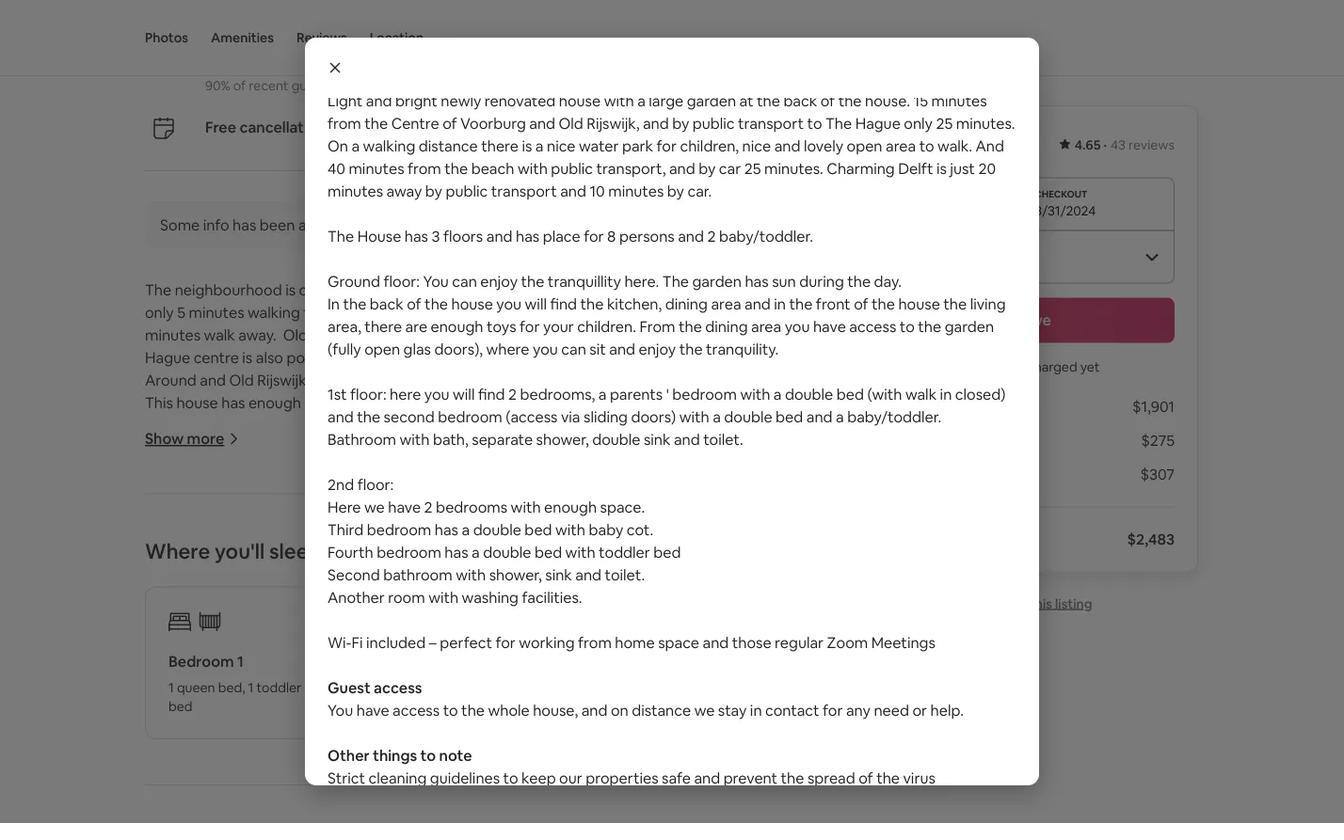 Task type: locate. For each thing, give the bounding box(es) containing it.
$317 for $317 night
[[871, 129, 916, 156]]

water
[[579, 136, 619, 155], [563, 506, 603, 525]]

baby/toddler. inside the 1st floor: here you will find 2 bedrooms, a parents ' bedroom with a double bed (with walk in closed) and the second bedroom (access via sliding doors) with a double bed and a baby/toddler.
[[145, 822, 239, 824]]

0 vertical spatial bright
[[395, 91, 438, 110]]

large for light and bright newly renovated  house with a large garden at the back of the house. 15 minutes from the centre of voorburg and old rijswijk, and by public transport to the hague only 25 minutes. on a walking distance there is a nice water park for children, nice and lovely open area to walk. and 40 minutes from the beach with public transport, and by car 25 minutes. charming delft is just  20 minutes away by public transport and 10 minutes by car.
[[649, 91, 684, 110]]

walking for light and bright newly renovated  house with a large garden at the back of the house. 15 minutes from the centre of voorburg and old rijswijk, and by public transport to the hague only 25 minutes.  on a walking distance there is a nice water park for children, nice and lovely open area to walk. and 40 minutes from the beach with public transport, and by car 25 minutes. charming delft is just  20 minutes away by public transport and 10 minutes by car.
[[347, 506, 399, 525]]

0 vertical spatial lovely
[[804, 136, 844, 155]]

sliding for 1st floor: here you will find 2 bedrooms, a parents ' bedroom with a double bed (with walk in closed) and the second bedroom (access via sliding doors) with a double bed and a baby/toddler.
[[470, 800, 514, 819]]

1st for 1st floor: here you will find 2 bedrooms, a parents ' bedroom with a double bed (with walk in closed) and the second bedroom (access via sliding doors) with a double bed and a baby/toddler. bathroom with bath, separate shower, double sink and toilet.
[[328, 385, 347, 404]]

walk for 1st floor: here you will find 2 bedrooms, a parents ' bedroom with a double bed (with walk in closed) and the second bedroom (access via sliding doors) with a double bed and a baby/toddler.
[[723, 777, 754, 796]]

find inside the 1st floor: here you will find 2 bedrooms, a parents ' bedroom with a double bed (with walk in closed) and the second bedroom (access via sliding doors) with a double bed and a baby/toddler.
[[296, 777, 322, 796]]

included
[[366, 633, 426, 652]]

charming down "third"
[[273, 551, 341, 571]]

second for 1st floor: here you will find 2 bedrooms, a parents ' bedroom with a double bed (with walk in closed) and the second bedroom (access via sliding doors) with a double bed and a baby/toddler.
[[270, 800, 321, 819]]

20 for light and bright newly renovated  house with a large garden at the back of the house. 15 minutes from the centre of voorburg and old rijswijk, and by public transport to the hague only 25 minutes. on a walking distance there is a nice water park for children, nice and lovely open area to walk. and 40 minutes from the beach with public transport, and by car 25 minutes. charming delft is just  20 minutes away by public transport and 10 minutes by car.
[[979, 159, 996, 178]]

park inside light and bright newly renovated  house with a large garden at the back of the house. 15 minutes from the centre of voorburg and old rijswijk, and by public transport to the hague only 25 minutes.  on a walking distance there is a nice water park for children, nice and lovely open area to walk. and 40 minutes from the beach with public transport, and by car 25 minutes. charming delft is just  20 minutes away by public transport and 10 minutes by car.
[[606, 506, 637, 525]]

1 vertical spatial rijswijk,
[[475, 303, 528, 322]]

only up where you'll sleep
[[194, 506, 222, 525]]

bed, for 2
[[428, 680, 455, 697]]

40 right fourth
[[378, 529, 396, 548]]

0 vertical spatial from
[[640, 317, 675, 336]]

tranquillity down included
[[365, 664, 439, 684]]

original
[[515, 215, 567, 234]]

0 horizontal spatial parents
[[427, 777, 480, 796]]

possible,
[[287, 348, 347, 367]]

children,
[[680, 136, 739, 155], [664, 506, 723, 525]]

parents down far on the left
[[610, 385, 663, 404]]

bed, inside bedroom 1 1 queen bed, 1 toddler bed
[[218, 680, 245, 697]]

1 vertical spatial (access
[[392, 800, 444, 819]]

toys up things
[[370, 709, 400, 729]]

has
[[233, 215, 256, 234], [405, 226, 428, 246], [516, 226, 540, 246], [745, 272, 769, 291], [310, 370, 334, 390], [221, 393, 245, 412], [435, 520, 458, 539], [445, 543, 468, 562], [222, 619, 246, 638], [333, 619, 357, 638], [562, 664, 586, 684]]

bright for light and bright newly renovated  house with a large garden at the back of the house. 15 minutes from the centre of voorburg and old rijswijk, and by public transport to the hague only 25 minutes.  on a walking distance there is a nice water park for children, nice and lovely open area to walk. and 40 minutes from the beach with public transport, and by car 25 minutes. charming delft is just  20 minutes away by public transport and 10 minutes by car.
[[213, 461, 255, 480]]

also up transport.
[[546, 325, 573, 345]]

beach inside light and bright newly renovated  house with a large garden at the back of the house. 15 minutes from the centre of voorburg and old rijswijk, and by public transport to the hague only 25 minutes. on a walking distance there is a nice water park for children, nice and lovely open area to walk. and 40 minutes from the beach with public transport, and by car 25 minutes. charming delft is just  20 minutes away by public transport and 10 minutes by car.
[[471, 159, 514, 178]]

(fully left other
[[293, 732, 327, 751]]

bed, inside bedroom 2 1 queen bed, 1 toddler bed
[[428, 680, 455, 697]]

sit down house,
[[555, 732, 572, 751]]

rijswijk down "possible,"
[[257, 370, 307, 390]]

second inside the 1st floor: here you will find 2 bedrooms, a parents ' bedroom with a double bed (with walk in closed) and the second bedroom (access via sliding doors) with a double bed and a baby/toddler. bathroom with bath, separate shower, double sink and toilet.
[[384, 407, 435, 426]]

you'll
[[215, 539, 265, 565]]

closed) for 1st floor: here you will find 2 bedrooms, a parents ' bedroom with a double bed (with walk in closed) and the second bedroom (access via sliding doors) with a double bed and a baby/toddler.
[[160, 800, 211, 819]]

old inside light and bright newly renovated  house with a large garden at the back of the house. 15 minutes from the centre of voorburg and old rijswijk, and by public transport to the hague only 25 minutes. on a walking distance there is a nice water park for children, nice and lovely open area to walk. and 40 minutes from the beach with public transport, and by car 25 minutes. charming delft is just  20 minutes away by public transport and 10 minutes by car.
[[559, 113, 584, 133]]

40 inside light and bright newly renovated  house with a large garden at the back of the house. 15 minutes from the centre of voorburg and old rijswijk, and by public transport to the hague only 25 minutes.  on a walking distance there is a nice water park for children, nice and lovely open area to walk. and 40 minutes from the beach with public transport, and by car 25 minutes. charming delft is just  20 minutes away by public transport and 10 minutes by car.
[[378, 529, 396, 548]]

1 vertical spatial are
[[288, 709, 311, 729]]

wi-
[[328, 633, 352, 652]]

1 horizontal spatial place
[[360, 619, 398, 638]]

1 vertical spatial bright
[[213, 461, 255, 480]]

2 vertical spatial rijswijk,
[[463, 483, 516, 503]]

'
[[666, 385, 669, 404], [484, 777, 487, 796]]

enjoy up shops
[[480, 272, 518, 291]]

can left 'guest'
[[269, 664, 294, 684]]

bedroom
[[672, 385, 737, 404], [438, 407, 503, 426], [367, 520, 431, 539], [377, 543, 441, 562], [490, 777, 554, 796], [324, 800, 389, 819]]

light for light and bright newly renovated  house with a large garden at the back of the house. 15 minutes from the centre of voorburg and old rijswijk, and by public transport to the hague only 25 minutes.  on a walking distance there is a nice water park for children, nice and lovely open area to walk. and 40 minutes from the beach with public transport, and by car 25 minutes. charming delft is just  20 minutes away by public transport and 10 minutes by car.
[[145, 461, 180, 480]]

centre up around
[[194, 348, 239, 367]]

and inside guest access you have access to the whole house, and on distance we stay in contact for any need or help.
[[582, 701, 608, 720]]

beach up facilities.
[[522, 529, 565, 548]]

light up before
[[328, 91, 363, 110]]

1 horizontal spatial 3
[[432, 226, 440, 246]]

safe up surroundings
[[662, 769, 691, 788]]

(with inside the 1st floor: here you will find 2 bedrooms, a parents ' bedroom with a double bed (with walk in closed) and the second bedroom (access via sliding doors) with a double bed and a baby/toddler. bathroom with bath, separate shower, double sink and toilet.
[[868, 385, 902, 404]]

5-
[[481, 77, 494, 94]]

newly for light and bright newly renovated  house with a large garden at the back of the house. 15 minutes from the centre of voorburg and old rijswijk, and by public transport to the hague only 25 minutes.  on a walking distance there is a nice water park for children, nice and lovely open area to walk. and 40 minutes from the beach with public transport, and by car 25 minutes. charming delft is just  20 minutes away by public transport and 10 minutes by car.
[[258, 461, 299, 480]]

0 vertical spatial centre
[[391, 113, 439, 133]]

1 vertical spatial the house has 3 floors and has place for 8 persons and 2 baby/toddler.
[[145, 619, 634, 638]]

where up the guidelines
[[452, 732, 495, 751]]

or left 'help.' at right bottom
[[913, 701, 927, 720]]

minutes down the neighbourhood
[[189, 303, 244, 322]]

0 horizontal spatial toys
[[370, 709, 400, 729]]

on
[[328, 136, 348, 155], [312, 506, 332, 525]]

park for light and bright newly renovated  house with a large garden at the back of the house. 15 minutes from the centre of voorburg and old rijswijk, and by public transport to the hague only 25 minutes.  on a walking distance there is a nice water park for children, nice and lovely open area to walk. and 40 minutes from the beach with public transport, and by car 25 minutes. charming delft is just  20 minutes away by public transport and 10 minutes by car.
[[606, 506, 637, 525]]

bedroom inside bedroom 1 1 queen bed, 1 toddler bed
[[169, 652, 234, 671]]

1 horizontal spatial house.
[[865, 91, 910, 110]]

car. inside light and bright newly renovated  house with a large garden at the back of the house. 15 minutes from the centre of voorburg and old rijswijk, and by public transport to the hague only 25 minutes. on a walking distance there is a nice water park for children, nice and lovely open area to walk. and 40 minutes from the beach with public transport, and by car 25 minutes. charming delft is just  20 minutes away by public transport and 10 minutes by car.
[[688, 181, 712, 201]]

rijswijk, down separate
[[463, 483, 516, 503]]

day. inside about this space dialog
[[874, 272, 902, 291]]

1 vertical spatial walk
[[906, 385, 937, 404]]

centre inside light and bright newly renovated  house with a large garden at the back of the house. 15 minutes from the centre of voorburg and old rijswijk, and by public transport to the hague only 25 minutes. on a walking distance there is a nice water park for children, nice and lovely open area to walk. and 40 minutes from the beach with public transport, and by car 25 minutes. charming delft is just  20 minutes away by public transport and 10 minutes by car.
[[391, 113, 439, 133]]

2 horizontal spatial toddler
[[599, 543, 650, 562]]

1 horizontal spatial hosted
[[717, 791, 768, 811]]

0 vertical spatial large
[[649, 91, 684, 110]]

1 horizontal spatial toilet.
[[703, 430, 744, 449]]

bedrooms,
[[520, 385, 595, 404], [338, 777, 413, 796]]

0 vertical spatial the house has 3 floors and has place for 8 persons and 2 baby/toddler.
[[328, 226, 813, 246]]

1 vertical spatial ground
[[145, 664, 198, 684]]

you
[[423, 272, 449, 291], [946, 358, 969, 375], [241, 664, 266, 684], [328, 701, 353, 720]]

the
[[757, 91, 780, 110], [839, 91, 862, 110], [365, 113, 388, 133], [445, 159, 468, 178], [521, 272, 545, 291], [848, 272, 871, 291], [343, 294, 367, 314], [425, 294, 448, 314], [580, 294, 604, 314], [789, 294, 813, 314], [872, 294, 895, 314], [944, 294, 967, 314], [353, 303, 376, 322], [679, 317, 702, 336], [918, 317, 942, 336], [679, 339, 703, 359], [350, 348, 374, 367], [357, 407, 380, 426], [578, 461, 601, 480], [659, 461, 683, 480], [241, 483, 264, 503], [495, 529, 519, 548], [338, 664, 362, 684], [665, 664, 688, 684], [161, 687, 184, 706], [242, 687, 265, 706], [398, 687, 421, 706], [607, 687, 630, 706], [689, 687, 713, 706], [461, 701, 485, 720], [145, 709, 168, 729], [562, 709, 585, 729], [214, 732, 237, 751], [645, 732, 668, 751], [781, 769, 804, 788], [877, 769, 900, 788], [243, 800, 267, 819]]

large down separate
[[470, 461, 504, 480]]

(access for 1st floor: here you will find 2 bedrooms, a parents ' bedroom with a double bed (with walk in closed) and the second bedroom (access via sliding doors) with a double bed and a baby/toddler.
[[392, 800, 444, 819]]

other things to note strict cleaning guidelines to keep our properties safe and prevent the spread of the virus feel safe and sound in the hague and surroundings with hosted by wendy
[[328, 746, 936, 811]]

children, for light and bright newly renovated  house with a large garden at the back of the house. 15 minutes from the centre of voorburg and old rijswijk, and by public transport to the hague only 25 minutes.  on a walking distance there is a nice water park for children, nice and lovely open area to walk. and 40 minutes from the beach with public transport, and by car 25 minutes. charming delft is just  20 minutes away by public transport and 10 minutes by car.
[[664, 506, 723, 525]]

2 queen from the left
[[387, 680, 425, 697]]

persons up nearby,
[[619, 226, 675, 246]]

beach for light and bright newly renovated  house with a large garden at the back of the house. 15 minutes from the centre of voorburg and old rijswijk, and by public transport to the hague only 25 minutes.  on a walking distance there is a nice water park for children, nice and lovely open area to walk. and 40 minutes from the beach with public transport, and by car 25 minutes. charming delft is just  20 minutes away by public transport and 10 minutes by car.
[[522, 529, 565, 548]]

to
[[668, 325, 685, 345]]

large inside light and bright newly renovated  house with a large garden at the back of the house. 15 minutes from the centre of voorburg and old rijswijk, and by public transport to the hague only 25 minutes. on a walking distance there is a nice water park for children, nice and lovely open area to walk. and 40 minutes from the beach with public transport, and by car 25 minutes. charming delft is just  20 minutes away by public transport and 10 minutes by car.
[[649, 91, 684, 110]]

voorburg up "third"
[[337, 483, 402, 503]]

in
[[520, 77, 530, 94], [774, 294, 786, 314], [940, 385, 952, 404], [592, 687, 603, 706], [750, 701, 762, 720], [467, 791, 479, 811], [145, 800, 157, 819]]

1 vertical spatial kitchen,
[[425, 687, 479, 706]]

0 vertical spatial charming
[[827, 159, 895, 178]]

15 up $317 night
[[914, 91, 928, 110]]

floors up everything
[[443, 226, 483, 246]]

0 vertical spatial light
[[328, 91, 363, 110]]

the house has 3 floors and has place for 8 persons and 2 baby/toddler. inside about this space dialog
[[328, 226, 813, 246]]

away inside light and bright newly renovated  house with a large garden at the back of the house. 15 minutes from the centre of voorburg and old rijswijk, and by public transport to the hague only 25 minutes.  on a walking distance there is a nice water park for children, nice and lovely open area to walk. and 40 minutes from the beach with public transport, and by car 25 minutes. charming delft is just  20 minutes away by public transport and 10 minutes by car.
[[508, 551, 543, 571]]

3 right home
[[657, 652, 666, 671]]

lovely
[[804, 136, 844, 155], [174, 529, 214, 548]]

0 vertical spatial 20
[[979, 159, 996, 178]]

communication.
[[533, 77, 631, 94]]

centre inside light and bright newly renovated  house with a large garden at the back of the house. 15 minutes from the centre of voorburg and old rijswijk, and by public transport to the hague only 25 minutes.  on a walking distance there is a nice water park for children, nice and lovely open area to walk. and 40 minutes from the beach with public transport, and by car 25 minutes. charming delft is just  20 minutes away by public transport and 10 minutes by car.
[[268, 483, 316, 503]]

1 horizontal spatial closed)
[[955, 385, 1006, 404]]

1 vertical spatial lovely
[[174, 529, 214, 548]]

large for light and bright newly renovated  house with a large garden at the back of the house. 15 minutes from the centre of voorburg and old rijswijk, and by public transport to the hague only 25 minutes.  on a walking distance there is a nice water park for children, nice and lovely open area to walk. and 40 minutes from the beach with public transport, and by car 25 minutes. charming delft is just  20 minutes away by public transport and 10 minutes by car.
[[470, 461, 504, 480]]

$317 left x
[[871, 397, 903, 417]]

sink down garden.
[[644, 430, 671, 449]]

1st
[[328, 385, 347, 404], [145, 777, 164, 796]]

in inside about this space dialog
[[328, 294, 340, 314]]

1 horizontal spatial just
[[950, 159, 975, 178]]

walk. inside light and bright newly renovated  house with a large garden at the back of the house. 15 minutes from the centre of voorburg and old rijswijk, and by public transport to the hague only 25 minutes. on a walking distance there is a nice water park for children, nice and lovely open area to walk. and 40 minutes from the beach with public transport, and by car 25 minutes. charming delft is just  20 minutes away by public transport and 10 minutes by car.
[[938, 136, 973, 155]]

more
[[187, 429, 224, 449]]

away.
[[238, 325, 277, 345], [626, 325, 664, 345]]

bed inside bedroom 2 1 queen bed, 1 toddler bed
[[379, 699, 403, 716]]

1 vertical spatial walking
[[248, 303, 300, 322]]

renovated inside light and bright newly renovated  house with a large garden at the back of the house. 15 minutes from the centre of voorburg and old rijswijk, and by public transport to the hague only 25 minutes.  on a walking distance there is a nice water park for children, nice and lovely open area to walk. and 40 minutes from the beach with public transport, and by car 25 minutes. charming delft is just  20 minutes away by public transport and 10 minutes by car.
[[302, 461, 373, 480]]

at for light and bright newly renovated  house with a large garden at the back of the house. 15 minutes from the centre of voorburg and old rijswijk, and by public transport to the hague only 25 minutes.  on a walking distance there is a nice water park for children, nice and lovely open area to walk. and 40 minutes from the beach with public transport, and by car 25 minutes. charming delft is just  20 minutes away by public transport and 10 minutes by car.
[[560, 461, 574, 480]]

0 horizontal spatial wendy
[[436, 77, 478, 94]]

1 horizontal spatial sun
[[772, 272, 796, 291]]

of inside other things to note strict cleaning guidelines to keep our properties safe and prevent the spread of the virus feel safe and sound in the hague and surroundings with hosted by wendy
[[859, 769, 873, 788]]

doors)
[[631, 407, 676, 426], [518, 800, 563, 819]]

charming up take
[[419, 325, 485, 345]]

park for light and bright newly renovated  house with a large garden at the back of the house. 15 minutes from the centre of voorburg and old rijswijk, and by public transport to the hague only 25 minutes. on a walking distance there is a nice water park for children, nice and lovely open area to walk. and 40 minutes from the beach with public transport, and by car 25 minutes. charming delft is just  20 minutes away by public transport and 10 minutes by car.
[[622, 136, 653, 155]]

rijswijk, inside light and bright newly renovated  house with a large garden at the back of the house. 15 minutes from the centre of voorburg and old rijswijk, and by public transport to the hague only 25 minutes.  on a walking distance there is a nice water park for children, nice and lovely open area to walk. and 40 minutes from the beach with public transport, and by car 25 minutes. charming delft is just  20 minutes away by public transport and 10 minutes by car.
[[463, 483, 516, 503]]

1 vertical spatial '
[[484, 777, 487, 796]]

toddler inside 2nd floor: here we have 2 bedrooms with enough space. third bedroom has a double bed with baby cot. fourth bedroom has a double bed with toddler bed second bathroom with shower, sink and toilet. another room with washing facilities.
[[599, 543, 650, 562]]

minutes
[[932, 91, 987, 110], [349, 159, 404, 178], [328, 181, 383, 201], [608, 181, 664, 201], [189, 303, 244, 322], [145, 325, 201, 345], [145, 483, 201, 503], [399, 529, 455, 548], [449, 551, 505, 571], [145, 574, 201, 593]]

·
[[1104, 137, 1107, 153]]

the inside light and bright newly renovated  house with a large garden at the back of the house. 15 minutes from the centre of voorburg and old rijswijk, and by public transport to the hague only 25 minutes.  on a walking distance there is a nice water park for children, nice and lovely open area to walk. and 40 minutes from the beach with public transport, and by car 25 minutes. charming delft is just  20 minutes away by public transport and 10 minutes by car.
[[702, 483, 728, 503]]

0 vertical spatial (fully
[[328, 339, 361, 359]]

away for light and bright newly renovated  house with a large garden at the back of the house. 15 minutes from the centre of voorburg and old rijswijk, and by public transport to the hague only 25 minutes.  on a walking distance there is a nice water park for children, nice and lovely open area to walk. and 40 minutes from the beach with public transport, and by car 25 minutes. charming delft is just  20 minutes away by public transport and 10 minutes by car.
[[508, 551, 543, 571]]

car for light and bright newly renovated  house with a large garden at the back of the house. 15 minutes from the centre of voorburg and old rijswijk, and by public transport to the hague only 25 minutes. on a walking distance there is a nice water park for children, nice and lovely open area to walk. and 40 minutes from the beach with public transport, and by car 25 minutes. charming delft is just  20 minutes away by public transport and 10 minutes by car.
[[719, 159, 741, 178]]

here inside the 1st floor: here you will find 2 bedrooms, a parents ' bedroom with a double bed (with walk in closed) and the second bedroom (access via sliding doors) with a double bed and a baby/toddler.
[[207, 777, 238, 796]]

toddler down the cot.
[[599, 543, 650, 562]]

here. inside about this space dialog
[[625, 272, 659, 291]]

$317 for $317 x 6 nights
[[871, 397, 903, 417]]

rijswijk,
[[587, 113, 640, 133], [475, 303, 528, 322], [463, 483, 516, 503]]

on inside light and bright newly renovated  house with a large garden at the back of the house. 15 minutes from the centre of voorburg and old rijswijk, and by public transport to the hague only 25 minutes. on a walking distance there is a nice water park for children, nice and lovely open area to walk. and 40 minutes from the beach with public transport, and by car 25 minutes. charming delft is just  20 minutes away by public transport and 10 minutes by car.
[[328, 136, 348, 155]]

0 horizontal spatial 20
[[428, 551, 446, 571]]

or right the family
[[451, 393, 465, 412]]

minutes up automatically
[[328, 181, 383, 201]]

1 vertical spatial and
[[346, 529, 375, 548]]

0 horizontal spatial sink
[[545, 565, 572, 585]]

rijswijk, for light and bright newly renovated  house with a large garden at the back of the house. 15 minutes from the centre of voorburg and old rijswijk, and by public transport to the hague only 25 minutes.  on a walking distance there is a nice water park for children, nice and lovely open area to walk. and 40 minutes from the beach with public transport, and by car 25 minutes. charming delft is just  20 minutes away by public transport and 10 minutes by car.
[[463, 483, 516, 503]]

help.
[[931, 701, 964, 720]]

you left stay
[[668, 709, 693, 729]]

1 bedroom from the left
[[169, 652, 234, 671]]

x
[[907, 397, 915, 417]]

some info has been automatically translated. show original language
[[160, 215, 636, 234]]

0 horizontal spatial voorburg
[[337, 483, 402, 503]]

and inside light and bright newly renovated  house with a large garden at the back of the house. 15 minutes from the centre of voorburg and old rijswijk, and by public transport to the hague only 25 minutes. on a walking distance there is a nice water park for children, nice and lovely open area to walk. and 40 minutes from the beach with public transport, and by car 25 minutes. charming delft is just  20 minutes away by public transport and 10 minutes by car.
[[976, 136, 1005, 155]]

away. left to
[[626, 325, 664, 345]]

great
[[205, 53, 246, 72]]

where inside about this space dialog
[[486, 339, 530, 359]]

1 vertical spatial shower,
[[489, 565, 542, 585]]

1 horizontal spatial (fully
[[328, 339, 361, 359]]

0 vertical spatial persons
[[619, 226, 675, 246]]

closed) for 1st floor: here you will find 2 bedrooms, a parents ' bedroom with a double bed (with walk in closed) and the second bedroom (access via sliding doors) with a double bed and a baby/toddler. bathroom with bath, separate shower, double sink and toilet.
[[955, 385, 1006, 404]]

reserve
[[995, 311, 1052, 330]]

0 vertical spatial away
[[387, 181, 422, 201]]

0 horizontal spatial bright
[[213, 461, 255, 480]]

via for 1st floor: here you will find 2 bedrooms, a parents ' bedroom with a double bed (with walk in closed) and the second bedroom (access via sliding doors) with a double bed and a baby/toddler.
[[447, 800, 467, 819]]

15 down the 1st floor: here you will find 2 bedrooms, a parents ' bedroom with a double bed (with walk in closed) and the second bedroom (access via sliding doors) with a double bed and a baby/toddler. bathroom with bath, separate shower, double sink and toilet.
[[734, 461, 749, 480]]

is
[[522, 136, 532, 155], [937, 159, 947, 178], [285, 280, 296, 299], [666, 303, 677, 322], [532, 325, 543, 345], [242, 348, 253, 367], [412, 348, 422, 367], [506, 506, 516, 525], [383, 551, 393, 571]]

just up room
[[397, 551, 421, 571]]

walking for light and bright newly renovated  house with a large garden at the back of the house. 15 minutes from the centre of voorburg and old rijswijk, and by public transport to the hague only 25 minutes. on a walking distance there is a nice water park for children, nice and lovely open area to walk. and 40 minutes from the beach with public transport, and by car 25 minutes. charming delft is just  20 minutes away by public transport and 10 minutes by car.
[[363, 136, 415, 155]]

toys
[[487, 317, 516, 336], [370, 709, 400, 729]]

will left small
[[453, 385, 475, 404]]

old down communication.
[[559, 113, 584, 133]]

has up everything
[[405, 226, 428, 246]]

doors) inside the 1st floor: here you will find 2 bedrooms, a parents ' bedroom with a double bed (with walk in closed) and the second bedroom (access via sliding doors) with a double bed and a baby/toddler. bathroom with bath, separate shower, double sink and toilet.
[[631, 407, 676, 426]]

1 horizontal spatial during
[[800, 272, 844, 291]]

0 vertical spatial in
[[328, 294, 340, 314]]

20 inside light and bright newly renovated  house with a large garden at the back of the house. 15 minutes from the centre of voorburg and old rijswijk, and by public transport to the hague only 25 minutes.  on a walking distance there is a nice water park for children, nice and lovely open area to walk. and 40 minutes from the beach with public transport, and by car 25 minutes. charming delft is just  20 minutes away by public transport and 10 minutes by car.
[[428, 551, 446, 571]]

will left feel
[[270, 777, 292, 796]]

report this listing button
[[954, 595, 1093, 612]]

bedroom for bedroom 1
[[169, 652, 234, 671]]

floor: inside the 1st floor: here you will find 2 bedrooms, a parents ' bedroom with a double bed (with walk in closed) and the second bedroom (access via sliding doors) with a double bed and a baby/toddler.
[[168, 777, 204, 796]]

guest access you have access to the whole house, and on distance we stay in contact for any need or help.
[[328, 678, 964, 720]]

0 vertical spatial house
[[357, 226, 401, 246]]

1 vertical spatial from
[[523, 709, 559, 729]]

1 vertical spatial persons
[[437, 619, 492, 638]]

2 inside the 1st floor: here you will find 2 bedrooms, a parents ' bedroom with a double bed (with walk in closed) and the second bedroom (access via sliding doors) with a double bed and a baby/toddler. bathroom with bath, separate shower, double sink and toilet.
[[508, 385, 517, 404]]

1 vertical spatial hosted
[[717, 791, 768, 811]]

(with for 1st floor: here you will find 2 bedrooms, a parents ' bedroom with a double bed (with walk in closed) and the second bedroom (access via sliding doors) with a double bed and a baby/toddler.
[[685, 777, 720, 796]]

note
[[439, 746, 472, 765]]

0 horizontal spatial in
[[145, 687, 157, 706]]

2 vertical spatial rijswijk
[[257, 370, 307, 390]]

enough down 'guest'
[[314, 709, 367, 729]]

1 $317 from the top
[[871, 129, 916, 156]]

0 horizontal spatial 40
[[328, 159, 345, 178]]

1st inside the 1st floor: here you will find 2 bedrooms, a parents ' bedroom with a double bed (with walk in closed) and the second bedroom (access via sliding doors) with a double bed and a baby/toddler. bathroom with bath, separate shower, double sink and toilet.
[[328, 385, 347, 404]]

charming for light and bright newly renovated  house with a large garden at the back of the house. 15 minutes from the centre of voorburg and old rijswijk, and by public transport to the hague only 25 minutes. on a walking distance there is a nice water park for children, nice and lovely open area to walk. and 40 minutes from the beach with public transport, and by car 25 minutes. charming delft is just  20 minutes away by public transport and 10 minutes by car.
[[827, 159, 895, 178]]

place down another
[[360, 619, 398, 638]]

translated.
[[395, 215, 469, 234]]

3 bedroom from the left
[[589, 652, 654, 671]]

enough
[[431, 317, 483, 336], [248, 393, 301, 412], [544, 498, 597, 517], [314, 709, 367, 729]]

centre down everything
[[408, 303, 454, 322]]

1 vertical spatial front
[[633, 687, 668, 706]]

newly inside light and bright newly renovated  house with a large garden at the back of the house. 15 minutes from the centre of voorburg and old rijswijk, and by public transport to the hague only 25 minutes.  on a walking distance there is a nice water park for children, nice and lovely open area to walk. and 40 minutes from the beach with public transport, and by car 25 minutes. charming delft is just  20 minutes away by public transport and 10 minutes by car.
[[258, 461, 299, 480]]

voorburg down 5-
[[460, 113, 526, 133]]

sliding down the guidelines
[[470, 800, 514, 819]]

distance down by
[[419, 136, 478, 155]]

here for 1st floor: here you will find 2 bedrooms, a parents ' bedroom with a double bed (with walk in closed) and the second bedroom (access via sliding doors) with a double bed and a baby/toddler.
[[207, 777, 238, 796]]

charming down $317 night
[[827, 159, 895, 178]]

cancellation
[[240, 117, 326, 137]]

the inside the 1st floor: here you will find 2 bedrooms, a parents ' bedroom with a double bed (with walk in closed) and the second bedroom (access via sliding doors) with a double bed and a baby/toddler.
[[243, 800, 267, 819]]

enjoy down wi-
[[298, 664, 335, 684]]

for inside guest access you have access to the whole house, and on distance we stay in contact for any need or help.
[[823, 701, 843, 720]]

0 vertical spatial shower,
[[536, 430, 589, 449]]

your left not
[[543, 317, 574, 336]]

floors left wi-
[[261, 619, 301, 638]]

floor:
[[384, 272, 420, 291], [350, 385, 387, 404], [357, 475, 394, 494], [201, 664, 237, 684], [168, 777, 204, 796]]

8 inside about this space dialog
[[607, 226, 616, 246]]

where up restaurants
[[486, 339, 530, 359]]

can down house,
[[527, 732, 552, 751]]

minutes down before
[[349, 159, 404, 178]]

' right sound at bottom
[[484, 777, 487, 796]]

newly
[[441, 91, 481, 110], [258, 461, 299, 480]]

to
[[807, 113, 822, 133], [919, 136, 935, 155], [303, 303, 318, 322], [900, 317, 915, 336], [425, 348, 440, 367], [534, 370, 549, 390], [684, 483, 699, 503], [290, 529, 305, 548], [443, 701, 458, 720], [195, 732, 210, 751], [420, 746, 436, 765], [503, 769, 518, 788]]

1 vertical spatial transport,
[[647, 529, 717, 548]]

rijswijk, inside light and bright newly renovated  house with a large garden at the back of the house. 15 minutes from the centre of voorburg and old rijswijk, and by public transport to the hague only 25 minutes. on a walking distance there is a nice water park for children, nice and lovely open area to walk. and 40 minutes from the beach with public transport, and by car 25 minutes. charming delft is just  20 minutes away by public transport and 10 minutes by car.
[[587, 113, 640, 133]]

toys inside about this space dialog
[[487, 317, 516, 336]]

1 bed, from the left
[[218, 680, 245, 697]]

you won't be charged yet
[[946, 358, 1100, 375]]

2 horizontal spatial 3
[[657, 652, 666, 671]]

closed)
[[955, 385, 1006, 404], [160, 800, 211, 819]]

0 horizontal spatial via
[[447, 800, 467, 819]]

area,
[[328, 317, 361, 336], [211, 709, 244, 729]]

1st for 1st floor: here you will find 2 bedrooms, a parents ' bedroom with a double bed (with walk in closed) and the second bedroom (access via sliding doors) with a double bed and a baby/toddler.
[[145, 777, 164, 796]]

parents for 1st floor: here you will find 2 bedrooms, a parents ' bedroom with a double bed (with walk in closed) and the second bedroom (access via sliding doors) with a double bed and a baby/toddler. bathroom with bath, separate shower, double sink and toilet.
[[610, 385, 663, 404]]

light and bright newly renovated  house with a large garden at the back of the house. 15 minutes from the centre of voorburg and old rijswijk, and by public transport to the hague only 25 minutes.  on a walking distance there is a nice water park for children, nice and lovely open area to walk. and 40 minutes from the beach with public transport, and by car 25 minutes. charming delft is just  20 minutes away by public transport and 10 minutes by car.
[[145, 461, 758, 593]]

room
[[388, 588, 425, 607]]

1 vertical spatial water
[[563, 506, 603, 525]]

second down delicious
[[384, 407, 435, 426]]

0 vertical spatial children,
[[680, 136, 739, 155]]

2 bed, from the left
[[428, 680, 455, 697]]

double
[[785, 385, 833, 404], [724, 407, 773, 426], [592, 430, 641, 449], [473, 520, 521, 539], [483, 543, 531, 562], [603, 777, 651, 796], [611, 800, 659, 819]]

house
[[559, 91, 601, 110], [451, 294, 493, 314], [899, 294, 940, 314], [176, 393, 218, 412], [380, 461, 421, 480], [269, 687, 311, 706], [716, 687, 758, 706]]

bedroom for bedroom 2
[[379, 652, 444, 671]]

1 queen from the left
[[177, 680, 215, 697]]

2nd
[[328, 475, 354, 494]]

40 for light and bright newly renovated  house with a large garden at the back of the house. 15 minutes from the centre of voorburg and old rijswijk, and by public transport to the hague only 25 minutes. on a walking distance there is a nice water park for children, nice and lovely open area to walk. and 40 minutes from the beach with public transport, and by car 25 minutes. charming delft is just  20 minutes away by public transport and 10 minutes by car.
[[328, 159, 345, 178]]

' for 1st floor: here you will find 2 bedrooms, a parents ' bedroom with a double bed (with walk in closed) and the second bedroom (access via sliding doors) with a double bed and a baby/toddler. bathroom with bath, separate shower, double sink and toilet.
[[666, 385, 669, 404]]

toddler for bedroom 1
[[256, 680, 301, 697]]

sink
[[644, 430, 671, 449], [545, 565, 572, 585]]

renovated for light and bright newly renovated  house with a large garden at the back of the house. 15 minutes from the centre of voorburg and old rijswijk, and by public transport to the hague only 25 minutes.  on a walking distance there is a nice water park for children, nice and lovely open area to walk. and 40 minutes from the beach with public transport, and by car 25 minutes. charming delft is just  20 minutes away by public transport and 10 minutes by car.
[[302, 461, 373, 480]]

glas inside about this space dialog
[[404, 339, 431, 359]]

40 inside light and bright newly renovated  house with a large garden at the back of the house. 15 minutes from the centre of voorburg and old rijswijk, and by public transport to the hague only 25 minutes. on a walking distance there is a nice water park for children, nice and lovely open area to walk. and 40 minutes from the beach with public transport, and by car 25 minutes. charming delft is just  20 minutes away by public transport and 10 minutes by car.
[[328, 159, 345, 178]]

1 horizontal spatial newly
[[441, 91, 481, 110]]

delft inside light and bright newly renovated  house with a large garden at the back of the house. 15 minutes from the centre of voorburg and old rijswijk, and by public transport to the hague only 25 minutes. on a walking distance there is a nice water park for children, nice and lovely open area to walk. and 40 minutes from the beach with public transport, and by car 25 minutes. charming delft is just  20 minutes away by public transport and 10 minutes by car.
[[898, 159, 933, 178]]

you
[[496, 294, 522, 314], [785, 317, 810, 336], [533, 339, 558, 359], [424, 385, 450, 404], [314, 687, 339, 706], [668, 709, 693, 729], [498, 732, 524, 751], [242, 777, 267, 796]]

perfect
[[440, 633, 492, 652]]

about this space dialog
[[305, 0, 1039, 812]]

area left night
[[886, 136, 916, 155]]

nights
[[930, 397, 973, 417]]

2 bedroom from the left
[[379, 652, 444, 671]]

1 horizontal spatial show
[[473, 215, 511, 234]]

his
[[397, 325, 416, 345]]

20
[[979, 159, 996, 178], [428, 551, 446, 571]]

toddler left 'guest'
[[256, 680, 301, 697]]

here
[[390, 385, 421, 404], [207, 777, 238, 796]]

doors), inside about this space dialog
[[435, 339, 483, 359]]

floors inside about this space dialog
[[443, 226, 483, 246]]

0 vertical spatial (access
[[506, 407, 558, 426]]

0 vertical spatial bedrooms,
[[520, 385, 595, 404]]

transport
[[738, 113, 804, 133], [491, 181, 557, 201], [614, 483, 680, 503], [612, 551, 678, 571]]

1 horizontal spatial on
[[611, 701, 629, 720]]

0 horizontal spatial sun
[[589, 664, 614, 684]]

2 left small
[[469, 393, 477, 412]]

just for light and bright newly renovated  house with a large garden at the back of the house. 15 minutes from the centre of voorburg and old rijswijk, and by public transport to the hague only 25 minutes.  on a walking distance there is a nice water park for children, nice and lovely open area to walk. and 40 minutes from the beach with public transport, and by car 25 minutes. charming delft is just  20 minutes away by public transport and 10 minutes by car.
[[397, 551, 421, 571]]

shower, down families
[[536, 430, 589, 449]]

hague inside the neighbourhood is charming with everything on a close distance nearby, and it takes only 5 minutes walking to visit the city centre of rijswijk, trainstation rijswijk is on a few minutes walk away.  old rijswijk with his charming shops is also not far away. to visit the hague centre is also possible, the best is to take public transport. around and old rijswijk has a lot of delicious restaurants to offer. this house has enough place for a big family or 2 small families with a nice garden.
[[145, 348, 190, 367]]

you inside guest access you have access to the whole house, and on distance we stay in contact for any need or help.
[[328, 701, 353, 720]]

doors) inside the 1st floor: here you will find 2 bedrooms, a parents ' bedroom with a double bed (with walk in closed) and the second bedroom (access via sliding doors) with a double bed and a baby/toddler.
[[518, 800, 563, 819]]

from down nearby,
[[640, 317, 675, 336]]

0 horizontal spatial away.
[[238, 325, 277, 345]]

' for 1st floor: here you will find 2 bedrooms, a parents ' bedroom with a double bed (with walk in closed) and the second bedroom (access via sliding doors) with a double bed and a baby/toddler.
[[484, 777, 487, 796]]

language
[[570, 215, 636, 234]]

sliding inside the 1st floor: here you will find 2 bedrooms, a parents ' bedroom with a double bed (with walk in closed) and the second bedroom (access via sliding doors) with a double bed and a baby/toddler. bathroom with bath, separate shower, double sink and toilet.
[[584, 407, 628, 426]]

1 horizontal spatial car
[[719, 159, 741, 178]]

has up close at the left of the page
[[516, 226, 540, 246]]

location button
[[370, 0, 424, 75]]

by
[[672, 113, 689, 133], [699, 159, 716, 178], [425, 181, 442, 201], [667, 181, 684, 201], [549, 483, 566, 503], [145, 551, 162, 571], [547, 551, 564, 571], [204, 574, 221, 593], [771, 791, 788, 811]]

and inside 2nd floor: here we have 2 bedrooms with enough space. third bedroom has a double bed with baby cot. fourth bedroom has a double bed with toddler bed second bathroom with shower, sink and toilet. another room with washing facilities.
[[576, 565, 602, 585]]

sun down wi-fi included – perfect for working from home space and those regular zoom meetings
[[589, 664, 614, 684]]

transport,
[[596, 159, 666, 178], [647, 529, 717, 548]]

also left "possible,"
[[256, 348, 283, 367]]

house up city in the left of the page
[[357, 226, 401, 246]]

1 horizontal spatial (with
[[868, 385, 902, 404]]

ground floor: you can enjoy the tranquillity here. the garden has sun during the day. in the back of the house you will find the kitchen, dining area and in the front of the house the living area, there are enough toys for your children. from the dining area you have access to the garden (fully open glas doors), where you can sit and enjoy the tranquility. inside about this space dialog
[[328, 272, 1006, 359]]

1 horizontal spatial house
[[357, 226, 401, 246]]

third
[[328, 520, 364, 539]]

toddler up whole
[[467, 680, 512, 697]]

cot.
[[627, 520, 654, 539]]

for inside the neighbourhood is charming with everything on a close distance nearby, and it takes only 5 minutes walking to visit the city centre of rijswijk, trainstation rijswijk is on a few minutes walk away.  old rijswijk with his charming shops is also not far away. to visit the hague centre is also possible, the best is to take public transport. around and old rijswijk has a lot of delicious restaurants to offer. this house has enough place for a big family or 2 small families with a nice garden.
[[345, 393, 366, 412]]

light inside light and bright newly renovated  house with a large garden at the back of the house. 15 minutes from the centre of voorburg and old rijswijk, and by public transport to the hague only 25 minutes.  on a walking distance there is a nice water park for children, nice and lovely open area to walk. and 40 minutes from the beach with public transport, and by car 25 minutes. charming delft is just  20 minutes away by public transport and 10 minutes by car.
[[145, 461, 180, 480]]

children, inside light and bright newly renovated  house with a large garden at the back of the house. 15 minutes from the centre of voorburg and old rijswijk, and by public transport to the hague only 25 minutes. on a walking distance there is a nice water park for children, nice and lovely open area to walk. and 40 minutes from the beach with public transport, and by car 25 minutes. charming delft is just  20 minutes away by public transport and 10 minutes by car.
[[680, 136, 739, 155]]

sliding for 1st floor: here you will find 2 bedrooms, a parents ' bedroom with a double bed (with walk in closed) and the second bedroom (access via sliding doors) with a double bed and a baby/toddler. bathroom with bath, separate shower, double sink and toilet.
[[584, 407, 628, 426]]

1 horizontal spatial also
[[546, 325, 573, 345]]

place inside about this space dialog
[[543, 226, 581, 246]]

0 vertical spatial on
[[328, 136, 348, 155]]

40
[[328, 159, 345, 178], [378, 529, 396, 548]]

from left home
[[578, 633, 612, 652]]

kitchen, up far on the left
[[607, 294, 662, 314]]

voorburg
[[460, 113, 526, 133], [337, 483, 402, 503]]

0 horizontal spatial are
[[288, 709, 311, 729]]

sliding inside the 1st floor: here you will find 2 bedrooms, a parents ' bedroom with a double bed (with walk in closed) and the second bedroom (access via sliding doors) with a double bed and a baby/toddler.
[[470, 800, 514, 819]]

we inside guest access you have access to the whole house, and on distance we stay in contact for any need or help.
[[694, 701, 715, 720]]

toddler for bedroom 2
[[467, 680, 512, 697]]

1 horizontal spatial doors)
[[631, 407, 676, 426]]

delft down $317 night
[[898, 159, 933, 178]]

2 inside the 1st floor: here you will find 2 bedrooms, a parents ' bedroom with a double bed (with walk in closed) and the second bedroom (access via sliding doors) with a double bed and a baby/toddler.
[[326, 777, 334, 796]]

1 vertical spatial also
[[256, 348, 283, 367]]

lovely inside light and bright newly renovated  house with a large garden at the back of the house. 15 minutes from the centre of voorburg and old rijswijk, and by public transport to the hague only 25 minutes. on a walking distance there is a nice water park for children, nice and lovely open area to walk. and 40 minutes from the beach with public transport, and by car 25 minutes. charming delft is just  20 minutes away by public transport and 10 minutes by car.
[[804, 136, 844, 155]]

1 horizontal spatial ground
[[328, 272, 380, 291]]

just inside light and bright newly renovated  house with a large garden at the back of the house. 15 minutes from the centre of voorburg and old rijswijk, and by public transport to the hague only 25 minutes. on a walking distance there is a nice water park for children, nice and lovely open area to walk. and 40 minutes from the beach with public transport, and by car 25 minutes. charming delft is just  20 minutes away by public transport and 10 minutes by car.
[[950, 159, 975, 178]]

1 horizontal spatial lovely
[[804, 136, 844, 155]]

away up facilities.
[[508, 551, 543, 571]]

1 horizontal spatial only
[[194, 506, 222, 525]]

doors), up restaurants
[[435, 339, 483, 359]]

0 vertical spatial living
[[970, 294, 1006, 314]]

0 horizontal spatial newly
[[258, 461, 299, 480]]

delft for light and bright newly renovated  house with a large garden at the back of the house. 15 minutes from the centre of voorburg and old rijswijk, and by public transport to the hague only 25 minutes. on a walking distance there is a nice water park for children, nice and lovely open area to walk. and 40 minutes from the beach with public transport, and by car 25 minutes. charming delft is just  20 minutes away by public transport and 10 minutes by car.
[[898, 159, 933, 178]]

newly for light and bright newly renovated  house with a large garden at the back of the house. 15 minutes from the centre of voorburg and old rijswijk, and by public transport to the hague only 25 minutes. on a walking distance there is a nice water park for children, nice and lovely open area to walk. and 40 minutes from the beach with public transport, and by car 25 minutes. charming delft is just  20 minutes away by public transport and 10 minutes by car.
[[441, 91, 481, 110]]

the down the 1st floor: here you will find 2 bedrooms, a parents ' bedroom with a double bed (with walk in closed) and the second bedroom (access via sliding doors) with a double bed and a baby/toddler. bathroom with bath, separate shower, double sink and toilet.
[[702, 483, 728, 503]]

bathroom
[[383, 565, 453, 585]]

hosted down prevent
[[717, 791, 768, 811]]

bright inside light and bright newly renovated  house with a large garden at the back of the house. 15 minutes from the centre of voorburg and old rijswijk, and by public transport to the hague only 25 minutes. on a walking distance there is a nice water park for children, nice and lovely open area to walk. and 40 minutes from the beach with public transport, and by car 25 minutes. charming delft is just  20 minutes away by public transport and 10 minutes by car.
[[395, 91, 438, 110]]

walk inside the 1st floor: here you will find 2 bedrooms, a parents ' bedroom with a double bed (with walk in closed) and the second bedroom (access via sliding doors) with a double bed and a baby/toddler.
[[723, 777, 754, 796]]

the down the guidelines
[[482, 791, 508, 811]]

children. up note
[[460, 709, 519, 729]]

1 horizontal spatial 40
[[378, 529, 396, 548]]

0 vertical spatial 8
[[607, 226, 616, 246]]

20 inside light and bright newly renovated  house with a large garden at the back of the house. 15 minutes from the centre of voorburg and old rijswijk, and by public transport to the hague only 25 minutes. on a walking distance there is a nice water park for children, nice and lovely open area to walk. and 40 minutes from the beach with public transport, and by car 25 minutes. charming delft is just  20 minutes away by public transport and 10 minutes by car.
[[979, 159, 996, 178]]

car inside light and bright newly renovated  house with a large garden at the back of the house. 15 minutes from the centre of voorburg and old rijswijk, and by public transport to the hague only 25 minutes. on a walking distance there is a nice water park for children, nice and lovely open area to walk. and 40 minutes from the beach with public transport, and by car 25 minutes. charming delft is just  20 minutes away by public transport and 10 minutes by car.
[[719, 159, 741, 178]]

sun right takes
[[772, 272, 796, 291]]

0 vertical spatial ground floor: you can enjoy the tranquillity here. the garden has sun during the day. in the back of the house you will find the kitchen, dining area and in the front of the house the living area, there are enough toys for your children. from the dining area you have access to the garden (fully open glas doors), where you can sit and enjoy the tranquility.
[[328, 272, 1006, 359]]

you inside the 1st floor: here you will find 2 bedrooms, a parents ' bedroom with a double bed (with walk in closed) and the second bedroom (access via sliding doors) with a double bed and a baby/toddler. bathroom with bath, separate shower, double sink and toilet.
[[424, 385, 450, 404]]

0 horizontal spatial light
[[145, 461, 180, 480]]

0 vertical spatial sit
[[590, 339, 606, 359]]

via down the guidelines
[[447, 800, 467, 819]]

public
[[693, 113, 735, 133], [551, 159, 593, 178], [446, 181, 488, 201], [477, 348, 519, 367], [569, 483, 611, 503], [602, 529, 644, 548], [567, 551, 609, 571]]

the up whole
[[480, 664, 506, 684]]

1 away. from the left
[[238, 325, 277, 345]]

walk. for light and bright newly renovated  house with a large garden at the back of the house. 15 minutes from the centre of voorburg and old rijswijk, and by public transport to the hague only 25 minutes. on a walking distance there is a nice water park for children, nice and lovely open area to walk. and 40 minutes from the beach with public transport, and by car 25 minutes. charming delft is just  20 minutes away by public transport and 10 minutes by car.
[[938, 136, 973, 155]]

light down the show more
[[145, 461, 180, 480]]

3 up bedroom 1 1 queen bed, 1 toddler bed
[[249, 619, 258, 638]]

can down the translated. in the left of the page
[[452, 272, 477, 291]]

just inside light and bright newly renovated  house with a large garden at the back of the house. 15 minutes from the centre of voorburg and old rijswijk, and by public transport to the hague only 25 minutes.  on a walking distance there is a nice water park for children, nice and lovely open area to walk. and 40 minutes from the beach with public transport, and by car 25 minutes. charming delft is just  20 minutes away by public transport and 10 minutes by car.
[[397, 551, 421, 571]]

at inside light and bright newly renovated  house with a large garden at the back of the house. 15 minutes from the centre of voorburg and old rijswijk, and by public transport to the hague only 25 minutes.  on a walking distance there is a nice water park for children, nice and lovely open area to walk. and 40 minutes from the beach with public transport, and by car 25 minutes. charming delft is just  20 minutes away by public transport and 10 minutes by car.
[[560, 461, 574, 480]]

walk. inside light and bright newly renovated  house with a large garden at the back of the house. 15 minutes from the centre of voorburg and old rijswijk, and by public transport to the hague only 25 minutes.  on a walking distance there is a nice water park for children, nice and lovely open area to walk. and 40 minutes from the beach with public transport, and by car 25 minutes. charming delft is just  20 minutes away by public transport and 10 minutes by car.
[[308, 529, 343, 548]]

0 vertical spatial house.
[[865, 91, 910, 110]]

queen inside bedroom 2 1 queen bed, 1 toddler bed
[[387, 680, 425, 697]]

(with
[[868, 385, 902, 404], [685, 777, 720, 796]]

second for 1st floor: here you will find 2 bedrooms, a parents ' bedroom with a double bed (with walk in closed) and the second bedroom (access via sliding doors) with a double bed and a baby/toddler. bathroom with bath, separate shower, double sink and toilet.
[[384, 407, 435, 426]]

0 vertical spatial during
[[800, 272, 844, 291]]

2 left bedrooms
[[424, 498, 433, 517]]

second
[[384, 407, 435, 426], [270, 800, 321, 819]]

water inside light and bright newly renovated  house with a large garden at the back of the house. 15 minutes from the centre of voorburg and old rijswijk, and by public transport to the hague only 25 minutes.  on a walking distance there is a nice water park for children, nice and lovely open area to walk. and 40 minutes from the beach with public transport, and by car 25 minutes. charming delft is just  20 minutes away by public transport and 10 minutes by car.
[[563, 506, 603, 525]]

shower,
[[536, 430, 589, 449], [489, 565, 542, 585]]

another
[[328, 588, 385, 607]]

away for light and bright newly renovated  house with a large garden at the back of the house. 15 minutes from the centre of voorburg and old rijswijk, and by public transport to the hague only 25 minutes. on a walking distance there is a nice water park for children, nice and lovely open area to walk. and 40 minutes from the beach with public transport, and by car 25 minutes. charming delft is just  20 minutes away by public transport and 10 minutes by car.
[[387, 181, 422, 201]]

distance up bathroom
[[403, 506, 462, 525]]

has right 'info'
[[233, 215, 256, 234]]

lovely left you'll
[[174, 529, 214, 548]]

has up bathroom
[[445, 543, 468, 562]]

enough inside the neighbourhood is charming with everything on a close distance nearby, and it takes only 5 minutes walking to visit the city centre of rijswijk, trainstation rijswijk is on a few minutes walk away.  old rijswijk with his charming shops is also not far away. to visit the hague centre is also possible, the best is to take public transport. around and old rijswijk has a lot of delicious restaurants to offer. this house has enough place for a big family or 2 small families with a nice garden.
[[248, 393, 301, 412]]

show original language button
[[473, 215, 636, 234]]

15 inside light and bright newly renovated  house with a large garden at the back of the house. 15 minutes from the centre of voorburg and old rijswijk, and by public transport to the hague only 25 minutes. on a walking distance there is a nice water park for children, nice and lovely open area to walk. and 40 minutes from the beach with public transport, and by car 25 minutes. charming delft is just  20 minutes away by public transport and 10 minutes by car.
[[914, 91, 928, 110]]

are inside about this space dialog
[[405, 317, 427, 336]]

1 horizontal spatial voorburg
[[460, 113, 526, 133]]

bedrooms, down transport.
[[520, 385, 595, 404]]

neighbourhood
[[175, 280, 282, 299]]

2 $317 from the top
[[871, 397, 903, 417]]

bright inside light and bright newly renovated  house with a large garden at the back of the house. 15 minutes from the centre of voorburg and old rijswijk, and by public transport to the hague only 25 minutes.  on a walking distance there is a nice water park for children, nice and lovely open area to walk. and 40 minutes from the beach with public transport, and by car 25 minutes. charming delft is just  20 minutes away by public transport and 10 minutes by car.
[[213, 461, 255, 480]]

far
[[604, 325, 623, 345]]

0 horizontal spatial here
[[207, 777, 238, 796]]

separate
[[472, 430, 533, 449]]

have
[[813, 317, 846, 336], [388, 498, 421, 517], [357, 701, 389, 720], [696, 709, 729, 729]]

tranquility.
[[706, 339, 779, 359], [672, 732, 744, 751]]

away up some info has been automatically translated. show original language
[[387, 181, 422, 201]]

' inside the 1st floor: here you will find 2 bedrooms, a parents ' bedroom with a double bed (with walk in closed) and the second bedroom (access via sliding doors) with a double bed and a baby/toddler.
[[484, 777, 487, 796]]

doors) down keep
[[518, 800, 563, 819]]

feel
[[328, 791, 356, 811]]

where
[[486, 339, 530, 359], [452, 732, 495, 751]]



Task type: describe. For each thing, give the bounding box(es) containing it.
has down bedrooms
[[435, 520, 458, 539]]

minutes down the show more
[[145, 483, 201, 503]]

recent
[[249, 77, 289, 94]]

yet
[[1081, 358, 1100, 375]]

bedrooms
[[436, 498, 508, 517]]

is up original
[[522, 136, 532, 155]]

open up strict on the left bottom of the page
[[330, 732, 366, 751]]

0 horizontal spatial tranquillity
[[365, 664, 439, 684]]

persons inside about this space dialog
[[619, 226, 675, 246]]

1st floor: here you will find 2 bedrooms, a parents ' bedroom with a double bed (with walk in closed) and the second bedroom (access via sliding doors) with a double bed and a baby/toddler.
[[145, 777, 758, 824]]

find down included
[[368, 687, 395, 706]]

enough up take
[[431, 317, 483, 336]]

2 inside bedroom 2 1 queen bed, 1 toddler bed
[[447, 652, 456, 671]]

1 vertical spatial your
[[426, 709, 457, 729]]

been
[[260, 215, 295, 234]]

is down separate
[[506, 506, 516, 525]]

1 vertical spatial (fully
[[293, 732, 327, 751]]

has up more
[[221, 393, 245, 412]]

1 vertical spatial glas
[[369, 732, 397, 751]]

dining up to
[[665, 294, 708, 314]]

the inside guest access you have access to the whole house, and on distance we stay in contact for any need or help.
[[461, 701, 485, 720]]

bedroom 2 1 queen bed, 1 toddler bed
[[379, 652, 512, 716]]

you right shops
[[533, 339, 558, 359]]

0 vertical spatial charming
[[299, 280, 364, 299]]

in inside the 1st floor: here you will find 2 bedrooms, a parents ' bedroom with a double bed (with walk in closed) and the second bedroom (access via sliding doors) with a double bed and a baby/toddler. bathroom with bath, separate shower, double sink and toilet.
[[940, 385, 952, 404]]

minutes up the washing
[[449, 551, 505, 571]]

on inside guest access you have access to the whole house, and on distance we stay in contact for any need or help.
[[611, 701, 629, 720]]

transport, for light and bright newly renovated  house with a large garden at the back of the house. 15 minutes from the centre of voorburg and old rijswijk, and by public transport to the hague only 25 minutes.  on a walking distance there is a nice water park for children, nice and lovely open area to walk. and 40 minutes from the beach with public transport, and by car 25 minutes. charming delft is just  20 minutes away by public transport and 10 minutes by car.
[[647, 529, 717, 548]]

queen for bedroom 2
[[387, 680, 425, 697]]

where you'll sleep
[[145, 539, 321, 565]]

bedroom 3
[[589, 652, 666, 671]]

0 horizontal spatial 3
[[249, 619, 258, 638]]

of inside great communication 90% of recent guests rated hosted by wendy 5-star in communication.
[[233, 77, 246, 94]]

amenities
[[211, 29, 274, 46]]

space.
[[600, 498, 645, 517]]

0 horizontal spatial persons
[[437, 619, 492, 638]]

distance inside light and bright newly renovated  house with a large garden at the back of the house. 15 minutes from the centre of voorburg and old rijswijk, and by public transport to the hague only 25 minutes.  on a walking distance there is a nice water park for children, nice and lovely open area to walk. and 40 minutes from the beach with public transport, and by car 25 minutes. charming delft is just  20 minutes away by public transport and 10 minutes by car.
[[403, 506, 462, 525]]

0 horizontal spatial here.
[[442, 664, 477, 684]]

6
[[918, 397, 927, 417]]

this
[[1030, 595, 1053, 612]]

1 vertical spatial children.
[[460, 709, 519, 729]]

1 vertical spatial day.
[[692, 664, 719, 684]]

and for light and bright newly renovated  house with a large garden at the back of the house. 15 minutes from the centre of voorburg and old rijswijk, and by public transport to the hague only 25 minutes.  on a walking distance there is a nice water park for children, nice and lovely open area to walk. and 40 minutes from the beach with public transport, and by car 25 minutes. charming delft is just  20 minutes away by public transport and 10 minutes by car.
[[346, 529, 375, 548]]

area right few
[[751, 317, 782, 336]]

distance inside light and bright newly renovated  house with a large garden at the back of the house. 15 minutes from the centre of voorburg and old rijswijk, and by public transport to the hague only 25 minutes. on a walking distance there is a nice water park for children, nice and lovely open area to walk. and 40 minutes from the beach with public transport, and by car 25 minutes. charming delft is just  20 minutes away by public transport and 10 minutes by car.
[[419, 136, 478, 155]]

for inside light and bright newly renovated  house with a large garden at the back of the house. 15 minutes from the centre of voorburg and old rijswijk, and by public transport to the hague only 25 minutes.  on a walking distance there is a nice water park for children, nice and lovely open area to walk. and 40 minutes from the beach with public transport, and by car 25 minutes. charming delft is just  20 minutes away by public transport and 10 minutes by car.
[[641, 506, 661, 525]]

night
[[920, 135, 956, 154]]

area inside light and bright newly renovated  house with a large garden at the back of the house. 15 minutes from the centre of voorburg and old rijswijk, and by public transport to the hague only 25 minutes.  on a walking distance there is a nice water park for children, nice and lovely open area to walk. and 40 minutes from the beach with public transport, and by car 25 minutes. charming delft is just  20 minutes away by public transport and 10 minutes by car.
[[256, 529, 287, 548]]

info
[[203, 215, 229, 234]]

the down some
[[145, 280, 171, 299]]

bathroom
[[328, 430, 396, 449]]

2 horizontal spatial rijswijk
[[614, 303, 663, 322]]

10 for light and bright newly renovated  house with a large garden at the back of the house. 15 minutes from the centre of voorburg and old rijswijk, and by public transport to the hague only 25 minutes.  on a walking distance there is a nice water park for children, nice and lovely open area to walk. and 40 minutes from the beach with public transport, and by car 25 minutes. charming delft is just  20 minutes away by public transport and 10 minutes by car.
[[711, 551, 726, 571]]

will up shops
[[525, 294, 547, 314]]

march
[[380, 117, 424, 137]]

report this listing
[[984, 595, 1093, 612]]

bed, for 1
[[218, 680, 245, 697]]

here for 1st floor: here you will find 2 bedrooms, a parents ' bedroom with a double bed (with walk in closed) and the second bedroom (access via sliding doors) with a double bed and a baby/toddler. bathroom with bath, separate shower, double sink and toilet.
[[390, 385, 421, 404]]

(fully inside about this space dialog
[[328, 339, 361, 359]]

1 vertical spatial in
[[145, 687, 157, 706]]

water for light and bright newly renovated  house with a large garden at the back of the house. 15 minutes from the centre of voorburg and old rijswijk, and by public transport to the hague only 25 minutes. on a walking distance there is a nice water park for children, nice and lovely open area to walk. and 40 minutes from the beach with public transport, and by car 25 minutes. charming delft is just  20 minutes away by public transport and 10 minutes by car.
[[579, 136, 619, 155]]

space
[[658, 633, 700, 652]]

from inside about this space dialog
[[640, 317, 675, 336]]

you down wi-
[[314, 687, 339, 706]]

90%
[[205, 77, 230, 94]]

0 horizontal spatial rijswijk
[[257, 370, 307, 390]]

0 vertical spatial centre
[[408, 303, 454, 322]]

centre for light and bright newly renovated  house with a large garden at the back of the house. 15 minutes from the centre of voorburg and old rijswijk, and by public transport to the hague only 25 minutes.  on a walking distance there is a nice water park for children, nice and lovely open area to walk. and 40 minutes from the beach with public transport, and by car 25 minutes. charming delft is just  20 minutes away by public transport and 10 minutes by car.
[[268, 483, 316, 503]]

there inside light and bright newly renovated  house with a large garden at the back of the house. 15 minutes from the centre of voorburg and old rijswijk, and by public transport to the hague only 25 minutes.  on a walking distance there is a nice water park for children, nice and lovely open area to walk. and 40 minutes from the beach with public transport, and by car 25 minutes. charming delft is just  20 minutes away by public transport and 10 minutes by car.
[[465, 506, 503, 525]]

has right it at the top
[[745, 272, 769, 291]]

spread
[[808, 769, 855, 788]]

0 vertical spatial show
[[473, 215, 511, 234]]

charged
[[1027, 358, 1078, 375]]

or inside the neighbourhood is charming with everything on a close distance nearby, and it takes only 5 minutes walking to visit the city centre of rijswijk, trainstation rijswijk is on a few minutes walk away.  old rijswijk with his charming shops is also not far away. to visit the hague centre is also possible, the best is to take public transport. around and old rijswijk has a lot of delicious restaurants to offer. this house has enough place for a big family or 2 small families with a nice garden.
[[451, 393, 465, 412]]

43
[[1111, 137, 1126, 153]]

fourth
[[328, 543, 374, 562]]

1 vertical spatial ground floor: you can enjoy the tranquillity here. the garden has sun during the day. in the back of the house you will find the kitchen, dining area and in the front of the house the living area, there are enough toys for your children. from the dining area you have access to the garden (fully open glas doors), where you can sit and enjoy the tranquility.
[[145, 664, 761, 751]]

you up shops
[[496, 294, 522, 314]]

before
[[329, 117, 377, 137]]

garden inside light and bright newly renovated  house with a large garden at the back of the house. 15 minutes from the centre of voorburg and old rijswijk, and by public transport to the hague only 25 minutes. on a walking distance there is a nice water park for children, nice and lovely open area to walk. and 40 minutes from the beach with public transport, and by car 25 minutes. charming delft is just  20 minutes away by public transport and 10 minutes by car.
[[687, 91, 736, 110]]

stay
[[718, 701, 747, 720]]

$317 x 6 nights
[[871, 397, 973, 417]]

is up to
[[666, 303, 677, 322]]

3 inside about this space dialog
[[432, 226, 440, 246]]

star
[[494, 77, 517, 94]]

have inside 2nd floor: here we have 2 bedrooms with enough space. third bedroom has a double bed with baby cot. fourth bedroom has a double bed with toddler bed second bathroom with shower, sink and toilet. another room with washing facilities.
[[388, 498, 421, 517]]

your inside about this space dialog
[[543, 317, 574, 336]]

hague inside other things to note strict cleaning guidelines to keep our properties safe and prevent the spread of the virus feel safe and sound in the hague and surroundings with hosted by wendy
[[512, 791, 557, 811]]

is right shops
[[532, 325, 543, 345]]

10 for light and bright newly renovated  house with a large garden at the back of the house. 15 minutes from the centre of voorburg and old rijswijk, and by public transport to the hague only 25 minutes. on a walking distance there is a nice water park for children, nice and lovely open area to walk. and 40 minutes from the beach with public transport, and by car 25 minutes. charming delft is just  20 minutes away by public transport and 10 minutes by car.
[[590, 181, 605, 201]]

is right the neighbourhood
[[285, 280, 296, 299]]

transport, for light and bright newly renovated  house with a large garden at the back of the house. 15 minutes from the centre of voorburg and old rijswijk, and by public transport to the hague only 25 minutes. on a walking distance there is a nice water park for children, nice and lovely open area to walk. and 40 minutes from the beach with public transport, and by car 25 minutes. charming delft is just  20 minutes away by public transport and 10 minutes by car.
[[596, 159, 666, 178]]

–
[[429, 633, 437, 652]]

on for light and bright newly renovated  house with a large garden at the back of the house. 15 minutes from the centre of voorburg and old rijswijk, and by public transport to the hague only 25 minutes.  on a walking distance there is a nice water park for children, nice and lovely open area to walk. and 40 minutes from the beach with public transport, and by car 25 minutes. charming delft is just  20 minutes away by public transport and 10 minutes by car.
[[312, 506, 332, 525]]

lovely for light and bright newly renovated  house with a large garden at the back of the house. 15 minutes from the centre of voorburg and old rijswijk, and by public transport to the hague only 25 minutes. on a walking distance there is a nice water park for children, nice and lovely open area to walk. and 40 minutes from the beach with public transport, and by car 25 minutes. charming delft is just  20 minutes away by public transport and 10 minutes by car.
[[804, 136, 844, 155]]

tranquility. inside about this space dialog
[[706, 339, 779, 359]]

old right around
[[229, 370, 254, 390]]

20 for light and bright newly renovated  house with a large garden at the back of the house. 15 minutes from the centre of voorburg and old rijswijk, and by public transport to the hague only 25 minutes.  on a walking distance there is a nice water park for children, nice and lovely open area to walk. and 40 minutes from the beach with public transport, and by car 25 minutes. charming delft is just  20 minutes away by public transport and 10 minutes by car.
[[428, 551, 446, 571]]

at for light and bright newly renovated  house with a large garden at the back of the house. 15 minutes from the centre of voorburg and old rijswijk, and by public transport to the hague only 25 minutes. on a walking distance there is a nice water park for children, nice and lovely open area to walk. and 40 minutes from the beach with public transport, and by car 25 minutes. charming delft is just  20 minutes away by public transport and 10 minutes by car.
[[740, 91, 754, 110]]

1 vertical spatial during
[[617, 664, 662, 684]]

old up "possible,"
[[283, 325, 308, 345]]

prevent
[[724, 769, 778, 788]]

2 down facilities.
[[525, 619, 533, 638]]

walk for 1st floor: here you will find 2 bedrooms, a parents ' bedroom with a double bed (with walk in closed) and the second bedroom (access via sliding doors) with a double bed and a baby/toddler. bathroom with bath, separate shower, double sink and toilet.
[[906, 385, 937, 404]]

open inside light and bright newly renovated  house with a large garden at the back of the house. 15 minutes from the centre of voorburg and old rijswijk, and by public transport to the hague only 25 minutes. on a walking distance there is a nice water park for children, nice and lovely open area to walk. and 40 minutes from the beach with public transport, and by car 25 minutes. charming delft is just  20 minutes away by public transport and 10 minutes by car.
[[847, 136, 883, 155]]

tranquillity inside about this space dialog
[[548, 272, 621, 291]]

floor: inside 2nd floor: here we have 2 bedrooms with enough space. third bedroom has a double bed with baby cot. fourth bedroom has a double bed with toddler bed second bathroom with shower, sink and toilet. another room with washing facilities.
[[357, 475, 394, 494]]

children. inside about this space dialog
[[577, 317, 636, 336]]

virus
[[903, 769, 936, 788]]

$317 x 6 nights button
[[871, 397, 973, 417]]

will down fi
[[342, 687, 364, 706]]

baby/toddler. inside the 1st floor: here you will find 2 bedrooms, a parents ' bedroom with a double bed (with walk in closed) and the second bedroom (access via sliding doors) with a double bed and a baby/toddler. bathroom with bath, separate shower, double sink and toilet.
[[848, 407, 942, 426]]

shops
[[488, 325, 529, 345]]

open inside light and bright newly renovated  house with a large garden at the back of the house. 15 minutes from the centre of voorburg and old rijswijk, and by public transport to the hague only 25 minutes.  on a walking distance there is a nice water park for children, nice and lovely open area to walk. and 40 minutes from the beach with public transport, and by car 25 minutes. charming delft is just  20 minutes away by public transport and 10 minutes by car.
[[217, 529, 253, 548]]

minutes up night
[[932, 91, 987, 110]]

rijswijk, inside the neighbourhood is charming with everything on a close distance nearby, and it takes only 5 minutes walking to visit the city centre of rijswijk, trainstation rijswijk is on a few minutes walk away.  old rijswijk with his charming shops is also not far away. to visit the hague centre is also possible, the best is to take public transport. around and old rijswijk has a lot of delicious restaurants to offer. this house has enough place for a big family or 2 small families with a nice garden.
[[475, 303, 528, 322]]

2 inside the neighbourhood is charming with everything on a close distance nearby, and it takes only 5 minutes walking to visit the city centre of rijswijk, trainstation rijswijk is on a few minutes walk away.  old rijswijk with his charming shops is also not far away. to visit the hague centre is also possible, the best is to take public transport. around and old rijswijk has a lot of delicious restaurants to offer. this house has enough place for a big family or 2 small families with a nice garden.
[[469, 393, 477, 412]]

0 horizontal spatial ground
[[145, 664, 198, 684]]

or inside guest access you have access to the whole house, and on distance we stay in contact for any need or help.
[[913, 701, 927, 720]]

this
[[145, 393, 173, 412]]

doors) for 1st floor: here you will find 2 bedrooms, a parents ' bedroom with a double bed (with walk in closed) and the second bedroom (access via sliding doors) with a double bed and a baby/toddler. bathroom with bath, separate shower, double sink and toilet.
[[631, 407, 676, 426]]

is down night
[[937, 159, 947, 178]]

sun inside about this space dialog
[[772, 272, 796, 291]]

by
[[418, 77, 433, 94]]

has up house,
[[562, 664, 586, 684]]

walk. for light and bright newly renovated  house with a large garden at the back of the house. 15 minutes from the centre of voorburg and old rijswijk, and by public transport to the hague only 25 minutes.  on a walking distance there is a nice water park for children, nice and lovely open area to walk. and 40 minutes from the beach with public transport, and by car 25 minutes. charming delft is just  20 minutes away by public transport and 10 minutes by car.
[[308, 529, 343, 548]]

minutes down 5
[[145, 325, 201, 345]]

will inside the 1st floor: here you will find 2 bedrooms, a parents ' bedroom with a double bed (with walk in closed) and the second bedroom (access via sliding doors) with a double bed and a baby/toddler.
[[270, 777, 292, 796]]

centre for light and bright newly renovated  house with a large garden at the back of the house. 15 minutes from the centre of voorburg and old rijswijk, and by public transport to the hague only 25 minutes. on a walking distance there is a nice water park for children, nice and lovely open area to walk. and 40 minutes from the beach with public transport, and by car 25 minutes. charming delft is just  20 minutes away by public transport and 10 minutes by car.
[[391, 113, 439, 133]]

bed inside bedroom 1 1 queen bed, 1 toddler bed
[[169, 699, 193, 716]]

1 vertical spatial on
[[680, 303, 698, 322]]

4.65 · 43 reviews
[[1075, 137, 1175, 153]]

parents for 1st floor: here you will find 2 bedrooms, a parents ' bedroom with a double bed (with walk in closed) and the second bedroom (access via sliding doors) with a double bed and a baby/toddler.
[[427, 777, 480, 796]]

distance inside guest access you have access to the whole house, and on distance we stay in contact for any need or help.
[[632, 701, 691, 720]]

minutes up language
[[608, 181, 664, 201]]

in inside other things to note strict cleaning guidelines to keep our properties safe and prevent the spread of the virus feel safe and sound in the hague and surroundings with hosted by wendy
[[467, 791, 479, 811]]

back inside light and bright newly renovated  house with a large garden at the back of the house. 15 minutes from the centre of voorburg and old rijswijk, and by public transport to the hague only 25 minutes.  on a walking distance there is a nice water park for children, nice and lovely open area to walk. and 40 minutes from the beach with public transport, and by car 25 minutes. charming delft is just  20 minutes away by public transport and 10 minutes by car.
[[604, 461, 638, 480]]

0 horizontal spatial sit
[[555, 732, 572, 751]]

whole
[[488, 701, 530, 720]]

delft for light and bright newly renovated  house with a large garden at the back of the house. 15 minutes from the centre of voorburg and old rijswijk, and by public transport to the hague only 25 minutes.  on a walking distance there is a nice water park for children, nice and lovely open area to walk. and 40 minutes from the beach with public transport, and by car 25 minutes. charming delft is just  20 minutes away by public transport and 10 minutes by car.
[[345, 551, 380, 571]]

0 vertical spatial safe
[[662, 769, 691, 788]]

living inside about this space dialog
[[970, 294, 1006, 314]]

house. for light and bright newly renovated  house with a large garden at the back of the house. 15 minutes from the centre of voorburg and old rijswijk, and by public transport to the hague only 25 minutes.  on a walking distance there is a nice water park for children, nice and lovely open area to walk. and 40 minutes from the beach with public transport, and by car 25 minutes. charming delft is just  20 minutes away by public transport and 10 minutes by car.
[[686, 461, 731, 480]]

meetings
[[872, 633, 936, 652]]

1 vertical spatial visit
[[688, 325, 716, 345]]

has down another
[[333, 619, 357, 638]]

only for light and bright newly renovated  house with a large garden at the back of the house. 15 minutes from the centre of voorburg and old rijswijk, and by public transport to the hague only 25 minutes.  on a walking distance there is a nice water park for children, nice and lovely open area to walk. and 40 minutes from the beach with public transport, and by car 25 minutes. charming delft is just  20 minutes away by public transport and 10 minutes by car.
[[194, 506, 222, 525]]

doors) for 1st floor: here you will find 2 bedrooms, a parents ' bedroom with a double bed (with walk in closed) and the second bedroom (access via sliding doors) with a double bed and a baby/toddler.
[[518, 800, 563, 819]]

in inside guest access you have access to the whole house, and on distance we stay in contact for any need or help.
[[750, 701, 762, 720]]

3/31/2024
[[1035, 202, 1096, 219]]

for inside light and bright newly renovated  house with a large garden at the back of the house. 15 minutes from the centre of voorburg and old rijswijk, and by public transport to the hague only 25 minutes. on a walking distance there is a nice water park for children, nice and lovely open area to walk. and 40 minutes from the beach with public transport, and by car 25 minutes. charming delft is just  20 minutes away by public transport and 10 minutes by car.
[[657, 136, 677, 155]]

transport.
[[523, 348, 592, 367]]

1 vertical spatial house
[[175, 619, 219, 638]]

3/31/2024 button
[[871, 177, 1175, 230]]

show more button
[[145, 429, 239, 449]]

1 vertical spatial rijswijk
[[311, 325, 360, 345]]

facilities.
[[522, 588, 582, 607]]

light and bright newly renovated  house with a large garden at the back of the house. 15 minutes from the centre of voorburg and old rijswijk, and by public transport to the hague only 25 minutes. on a walking distance there is a nice water park for children, nice and lovely open area to walk. and 40 minutes from the beach with public transport, and by car 25 minutes. charming delft is just  20 minutes away by public transport and 10 minutes by car.
[[328, 91, 1015, 201]]

only for light and bright newly renovated  house with a large garden at the back of the house. 15 minutes from the centre of voorburg and old rijswijk, and by public transport to the hague only 25 minutes. on a walking distance there is a nice water park for children, nice and lovely open area to walk. and 40 minutes from the beach with public transport, and by car 25 minutes. charming delft is just  20 minutes away by public transport and 10 minutes by car.
[[904, 113, 933, 133]]

family
[[406, 393, 447, 412]]

renovated for light and bright newly renovated  house with a large garden at the back of the house. 15 minutes from the centre of voorburg and old rijswijk, and by public transport to the hague only 25 minutes. on a walking distance there is a nice water park for children, nice and lovely open area to walk. and 40 minutes from the beach with public transport, and by car 25 minutes. charming delft is just  20 minutes away by public transport and 10 minutes by car.
[[485, 91, 556, 110]]

$275
[[1141, 431, 1175, 450]]

0 horizontal spatial floors
[[261, 619, 301, 638]]

is up delicious
[[412, 348, 422, 367]]

house inside about this space dialog
[[357, 226, 401, 246]]

garden.
[[652, 393, 705, 412]]

in inside the 1st floor: here you will find 2 bedrooms, a parents ' bedroom with a double bed (with walk in closed) and the second bedroom (access via sliding doors) with a double bed and a baby/toddler.
[[145, 800, 157, 819]]

4.65
[[1075, 137, 1101, 153]]

trainstation
[[531, 303, 611, 322]]

voorburg for light and bright newly renovated  house with a large garden at the back of the house. 15 minutes from the centre of voorburg and old rijswijk, and by public transport to the hague only 25 minutes.  on a walking distance there is a nice water park for children, nice and lovely open area to walk. and 40 minutes from the beach with public transport, and by car 25 minutes. charming delft is just  20 minutes away by public transport and 10 minutes by car.
[[337, 483, 402, 503]]

2 vertical spatial 3
[[657, 652, 666, 671]]

the left it at the top
[[663, 272, 689, 291]]

0 vertical spatial visit
[[322, 303, 349, 322]]

enjoy right far on the left
[[639, 339, 676, 359]]

public inside the neighbourhood is charming with everything on a close distance nearby, and it takes only 5 minutes walking to visit the city centre of rijswijk, trainstation rijswijk is on a few minutes walk away.  old rijswijk with his charming shops is also not far away. to visit the hague centre is also possible, the best is to take public transport. around and old rijswijk has a lot of delicious restaurants to offer. this house has enough place for a big family or 2 small families with a nice garden.
[[477, 348, 519, 367]]

floor: inside the 1st floor: here you will find 2 bedrooms, a parents ' bedroom with a double bed (with walk in closed) and the second bedroom (access via sliding doors) with a double bed and a baby/toddler. bathroom with bath, separate shower, double sink and toilet.
[[350, 385, 387, 404]]

from down rated
[[328, 113, 361, 133]]

from down bedrooms
[[458, 529, 492, 548]]

1st floor: here you will find 2 bedrooms, a parents ' bedroom with a double bed (with walk in closed) and the second bedroom (access via sliding doors) with a double bed and a baby/toddler. bathroom with bath, separate shower, double sink and toilet.
[[328, 385, 1006, 449]]

contact
[[765, 701, 820, 720]]

enough inside 2nd floor: here we have 2 bedrooms with enough space. third bedroom has a double bed with baby cot. fourth bedroom has a double bed with toddler bed second bathroom with shower, sink and toilet. another room with washing facilities.
[[544, 498, 597, 517]]

photos
[[145, 29, 188, 46]]

1 vertical spatial charming
[[419, 325, 485, 345]]

has up bedroom 1 1 queen bed, 1 toddler bed
[[222, 619, 246, 638]]

it
[[697, 280, 706, 299]]

40 for light and bright newly renovated  house with a large garden at the back of the house. 15 minutes from the centre of voorburg and old rijswijk, and by public transport to the hague only 25 minutes.  on a walking distance there is a nice water park for children, nice and lovely open area to walk. and 40 minutes from the beach with public transport, and by car 25 minutes. charming delft is just  20 minutes away by public transport and 10 minutes by car.
[[378, 529, 396, 548]]

0 horizontal spatial from
[[523, 709, 559, 729]]

$1,901
[[1132, 397, 1175, 417]]

hague inside light and bright newly renovated  house with a large garden at the back of the house. 15 minutes from the centre of voorburg and old rijswijk, and by public transport to the hague only 25 minutes. on a walking distance there is a nice water park for children, nice and lovely open area to walk. and 40 minutes from the beach with public transport, and by car 25 minutes. charming delft is just  20 minutes away by public transport and 10 minutes by car.
[[855, 113, 901, 133]]

walk inside the neighbourhood is charming with everything on a close distance nearby, and it takes only 5 minutes walking to visit the city centre of rijswijk, trainstation rijswijk is on a few minutes walk away.  old rijswijk with his charming shops is also not far away. to visit the hague centre is also possible, the best is to take public transport. around and old rijswijk has a lot of delicious restaurants to offer. this house has enough place for a big family or 2 small families with a nice garden.
[[204, 325, 235, 345]]

0 vertical spatial on
[[479, 280, 497, 299]]

the right been
[[328, 226, 354, 246]]

minutes down where
[[145, 574, 201, 593]]

15 for light and bright newly renovated  house with a large garden at the back of the house. 15 minutes from the centre of voorburg and old rijswijk, and by public transport to the hague only 25 minutes.  on a walking distance there is a nice water park for children, nice and lovely open area to walk. and 40 minutes from the beach with public transport, and by car 25 minutes. charming delft is just  20 minutes away by public transport and 10 minutes by car.
[[734, 461, 749, 480]]

0 vertical spatial also
[[546, 325, 573, 345]]

fi
[[352, 633, 363, 652]]

voorburg for light and bright newly renovated  house with a large garden at the back of the house. 15 minutes from the centre of voorburg and old rijswijk, and by public transport to the hague only 25 minutes. on a walking distance there is a nice water park for children, nice and lovely open area to walk. and 40 minutes from the beach with public transport, and by car 25 minutes. charming delft is just  20 minutes away by public transport and 10 minutes by car.
[[460, 113, 526, 133]]

on for light and bright newly renovated  house with a large garden at the back of the house. 15 minutes from the centre of voorburg and old rijswijk, and by public transport to the hague only 25 minutes. on a walking distance there is a nice water park for children, nice and lovely open area to walk. and 40 minutes from the beach with public transport, and by car 25 minutes. charming delft is just  20 minutes away by public transport and 10 minutes by car.
[[328, 136, 348, 155]]

you right few
[[785, 317, 810, 336]]

0 horizontal spatial centre
[[194, 348, 239, 367]]

sound
[[421, 791, 463, 811]]

area down the bedroom 3
[[634, 709, 665, 729]]

is right second
[[383, 551, 393, 571]]

wi-fi included – perfect for working from home space and those regular zoom meetings
[[328, 633, 936, 652]]

where
[[145, 539, 210, 565]]

0 horizontal spatial kitchen,
[[425, 687, 479, 706]]

1 vertical spatial 8
[[425, 619, 434, 638]]

the neighbourhood is charming with everything on a close distance nearby, and it takes only 5 minutes walking to visit the city centre of rijswijk, trainstation rijswijk is on a few minutes walk away.  old rijswijk with his charming shops is also not far away. to visit the hague centre is also possible, the best is to take public transport. around and old rijswijk has a lot of delicious restaurants to offer. this house has enough place for a big family or 2 small families with a nice garden.
[[145, 280, 750, 412]]

back inside light and bright newly renovated  house with a large garden at the back of the house. 15 minutes from the centre of voorburg and old rijswijk, and by public transport to the hague only 25 minutes. on a walking distance there is a nice water park for children, nice and lovely open area to walk. and 40 minutes from the beach with public transport, and by car 25 minutes. charming delft is just  20 minutes away by public transport and 10 minutes by car.
[[784, 91, 817, 110]]

washing
[[462, 588, 519, 607]]

shower, inside 2nd floor: here we have 2 bedrooms with enough space. third bedroom has a double bed with baby cot. fourth bedroom has a double bed with toddler bed second bathroom with shower, sink and toilet. another room with washing facilities.
[[489, 565, 542, 585]]

not
[[577, 325, 600, 345]]

charming for light and bright newly renovated  house with a large garden at the back of the house. 15 minutes from the centre of voorburg and old rijswijk, and by public transport to the hague only 25 minutes.  on a walking distance there is a nice water park for children, nice and lovely open area to walk. and 40 minutes from the beach with public transport, and by car 25 minutes. charming delft is just  20 minutes away by public transport and 10 minutes by car.
[[273, 551, 341, 571]]

baby
[[589, 520, 623, 539]]

guest
[[328, 678, 371, 698]]

hague inside light and bright newly renovated  house with a large garden at the back of the house. 15 minutes from the centre of voorburg and old rijswijk, and by public transport to the hague only 25 minutes.  on a walking distance there is a nice water park for children, nice and lovely open area to walk. and 40 minutes from the beach with public transport, and by car 25 minutes. charming delft is just  20 minutes away by public transport and 10 minutes by car.
[[145, 506, 190, 525]]

automatically
[[298, 215, 392, 234]]

water for light and bright newly renovated  house with a large garden at the back of the house. 15 minutes from the centre of voorburg and old rijswijk, and by public transport to the hague only 25 minutes.  on a walking distance there is a nice water park for children, nice and lovely open area to walk. and 40 minutes from the beach with public transport, and by car 25 minutes. charming delft is just  20 minutes away by public transport and 10 minutes by car.
[[563, 506, 603, 525]]

and for light and bright newly renovated  house with a large garden at the back of the house. 15 minutes from the centre of voorburg and old rijswijk, and by public transport to the hague only 25 minutes. on a walking distance there is a nice water park for children, nice and lovely open area to walk. and 40 minutes from the beach with public transport, and by car 25 minutes. charming delft is just  20 minutes away by public transport and 10 minutes by car.
[[976, 136, 1005, 155]]

garden inside light and bright newly renovated  house with a large garden at the back of the house. 15 minutes from the centre of voorburg and old rijswijk, and by public transport to the hague only 25 minutes.  on a walking distance there is a nice water park for children, nice and lovely open area to walk. and 40 minutes from the beach with public transport, and by car 25 minutes. charming delft is just  20 minutes away by public transport and 10 minutes by car.
[[508, 461, 557, 480]]

find inside the 1st floor: here you will find 2 bedrooms, a parents ' bedroom with a double bed (with walk in closed) and the second bedroom (access via sliding doors) with a double bed and a baby/toddler. bathroom with bath, separate shower, double sink and toilet.
[[478, 385, 505, 404]]

delicious
[[388, 370, 448, 390]]

the inside the 1st floor: here you will find 2 bedrooms, a parents ' bedroom with a double bed (with walk in closed) and the second bedroom (access via sliding doors) with a double bed and a baby/toddler. bathroom with bath, separate shower, double sink and toilet.
[[357, 407, 380, 426]]

sit inside about this space dialog
[[590, 339, 606, 359]]

0 horizontal spatial living
[[172, 709, 207, 729]]

dining right house,
[[589, 709, 631, 729]]

2 away. from the left
[[626, 325, 664, 345]]

reviews button
[[297, 0, 347, 75]]

the down few
[[719, 325, 745, 345]]

you inside the 1st floor: here you will find 2 bedrooms, a parents ' bedroom with a double bed (with walk in closed) and the second bedroom (access via sliding doors) with a double bed and a baby/toddler.
[[242, 777, 267, 796]]

1 vertical spatial where
[[452, 732, 495, 751]]

other
[[328, 746, 370, 765]]

rated
[[335, 77, 368, 94]]

won't
[[972, 358, 1006, 375]]

by inside other things to note strict cleaning guidelines to keep our properties safe and prevent the spread of the virus feel safe and sound in the hague and surroundings with hosted by wendy
[[771, 791, 788, 811]]

children, for light and bright newly renovated  house with a large garden at the back of the house. 15 minutes from the centre of voorburg and old rijswijk, and by public transport to the hague only 25 minutes. on a walking distance there is a nice water park for children, nice and lovely open area to walk. and 40 minutes from the beach with public transport, and by car 25 minutes. charming delft is just  20 minutes away by public transport and 10 minutes by car.
[[680, 136, 739, 155]]

15 for light and bright newly renovated  house with a large garden at the back of the house. 15 minutes from the centre of voorburg and old rijswijk, and by public transport to the hague only 25 minutes. on a walking distance there is a nice water park for children, nice and lovely open area to walk. and 40 minutes from the beach with public transport, and by car 25 minutes. charming delft is just  20 minutes away by public transport and 10 minutes by car.
[[914, 91, 928, 110]]

0 horizontal spatial area,
[[211, 709, 244, 729]]

1 vertical spatial show
[[145, 429, 184, 449]]

show more
[[145, 429, 224, 449]]

nice inside the neighbourhood is charming with everything on a close distance nearby, and it takes only 5 minutes walking to visit the city centre of rijswijk, trainstation rijswijk is on a few minutes walk away.  old rijswijk with his charming shops is also not far away. to visit the hague centre is also possible, the best is to take public transport. around and old rijswijk has a lot of delicious restaurants to offer. this house has enough place for a big family or 2 small families with a nice garden.
[[620, 393, 649, 412]]

communication
[[249, 53, 360, 72]]

house inside light and bright newly renovated  house with a large garden at the back of the house. 15 minutes from the centre of voorburg and old rijswijk, and by public transport to the hague only 25 minutes.  on a walking distance there is a nice water park for children, nice and lovely open area to walk. and 40 minutes from the beach with public transport, and by car 25 minutes. charming delft is just  20 minutes away by public transport and 10 minutes by car.
[[380, 461, 421, 480]]

the inside light and bright newly renovated  house with a large garden at the back of the house. 15 minutes from the centre of voorburg and old rijswijk, and by public transport to the hague only 25 minutes. on a walking distance there is a nice water park for children, nice and lovely open area to walk. and 40 minutes from the beach with public transport, and by car 25 minutes. charming delft is just  20 minutes away by public transport and 10 minutes by car.
[[826, 113, 852, 133]]

0 horizontal spatial safe
[[359, 791, 388, 811]]

(access for 1st floor: here you will find 2 bedrooms, a parents ' bedroom with a double bed (with walk in closed) and the second bedroom (access via sliding doors) with a double bed and a baby/toddler. bathroom with bath, separate shower, double sink and toilet.
[[506, 407, 558, 426]]

things
[[373, 746, 417, 765]]

area right it at the top
[[711, 294, 741, 314]]

offer.
[[552, 370, 588, 390]]

house. for light and bright newly renovated  house with a large garden at the back of the house. 15 minutes from the centre of voorburg and old rijswijk, and by public transport to the hague only 25 minutes. on a walking distance there is a nice water park for children, nice and lovely open area to walk. and 40 minutes from the beach with public transport, and by car 25 minutes. charming delft is just  20 minutes away by public transport and 10 minutes by car.
[[865, 91, 910, 110]]

via for 1st floor: here you will find 2 bedrooms, a parents ' bedroom with a double bed (with walk in closed) and the second bedroom (access via sliding doors) with a double bed and a baby/toddler. bathroom with bath, separate shower, double sink and toilet.
[[561, 407, 580, 426]]

big
[[380, 393, 402, 412]]

from down more
[[204, 483, 238, 503]]

sleep
[[269, 539, 321, 565]]

keep
[[522, 769, 556, 788]]

house inside the neighbourhood is charming with everything on a close distance nearby, and it takes only 5 minutes walking to visit the city centre of rijswijk, trainstation rijswijk is on a few minutes walk away.  old rijswijk with his charming shops is also not far away. to visit the hague centre is also possible, the best is to take public transport. around and old rijswijk has a lot of delicious restaurants to offer. this house has enough place for a big family or 2 small families with a nice garden.
[[176, 393, 218, 412]]

can up offer. in the left top of the page
[[561, 339, 586, 359]]

area, inside about this space dialog
[[328, 317, 361, 336]]

light for light and bright newly renovated  house with a large garden at the back of the house. 15 minutes from the centre of voorburg and old rijswijk, and by public transport to the hague only 25 minutes. on a walking distance there is a nice water park for children, nice and lovely open area to walk. and 40 minutes from the beach with public transport, and by car 25 minutes. charming delft is just  20 minutes away by public transport and 10 minutes by car.
[[328, 91, 363, 110]]

reviews
[[297, 29, 347, 46]]

toilet. inside 2nd floor: here we have 2 bedrooms with enough space. third bedroom has a double bed with baby cot. fourth bedroom has a double bed with toddler bed second bathroom with shower, sink and toilet. another room with washing facilities.
[[605, 565, 645, 585]]

kitchen, inside about this space dialog
[[607, 294, 662, 314]]

enjoy up properties
[[604, 732, 642, 751]]

have inside guest access you have access to the whole house, and on distance we stay in contact for any need or help.
[[357, 701, 389, 720]]

the inside other things to note strict cleaning guidelines to keep our properties safe and prevent the spread of the virus feel safe and sound in the hague and surroundings with hosted by wendy
[[482, 791, 508, 811]]

beach for light and bright newly renovated  house with a large garden at the back of the house. 15 minutes from the centre of voorburg and old rijswijk, and by public transport to the hague only 25 minutes. on a walking distance there is a nice water park for children, nice and lovely open area to walk. and 40 minutes from the beach with public transport, and by car 25 minutes. charming delft is just  20 minutes away by public transport and 10 minutes by car.
[[471, 159, 514, 178]]

wendy inside great communication 90% of recent guests rated hosted by wendy 5-star in communication.
[[436, 77, 478, 94]]

the down where
[[145, 619, 171, 638]]

car. for light and bright newly renovated  house with a large garden at the back of the house. 15 minutes from the centre of voorburg and old rijswijk, and by public transport to the hague only 25 minutes.  on a walking distance there is a nice water park for children, nice and lovely open area to walk. and 40 minutes from the beach with public transport, and by car 25 minutes. charming delft is just  20 minutes away by public transport and 10 minutes by car.
[[224, 574, 249, 593]]

around
[[145, 370, 197, 390]]

2 vertical spatial place
[[360, 619, 398, 638]]

(with for 1st floor: here you will find 2 bedrooms, a parents ' bedroom with a double bed (with walk in closed) and the second bedroom (access via sliding doors) with a double bed and a baby/toddler. bathroom with bath, separate shower, double sink and toilet.
[[868, 385, 902, 404]]

1 vertical spatial toys
[[370, 709, 400, 729]]

cleaning
[[369, 769, 427, 788]]

queen for bedroom 1
[[177, 680, 215, 697]]

area down the working
[[529, 687, 559, 706]]

bright for light and bright newly renovated  house with a large garden at the back of the house. 15 minutes from the centre of voorburg and old rijswijk, and by public transport to the hague only 25 minutes. on a walking distance there is a nice water park for children, nice and lovely open area to walk. and 40 minutes from the beach with public transport, and by car 25 minutes. charming delft is just  20 minutes away by public transport and 10 minutes by car.
[[395, 91, 438, 110]]

just for light and bright newly renovated  house with a large garden at the back of the house. 15 minutes from the centre of voorburg and old rijswijk, and by public transport to the hague only 25 minutes. on a walking distance there is a nice water park for children, nice and lovely open area to walk. and 40 minutes from the beach with public transport, and by car 25 minutes. charming delft is just  20 minutes away by public transport and 10 minutes by car.
[[950, 159, 975, 178]]

you down whole
[[498, 732, 524, 751]]

house,
[[533, 701, 578, 720]]

2 up takes
[[707, 226, 716, 246]]

to inside guest access you have access to the whole house, and on distance we stay in contact for any need or help.
[[443, 701, 458, 720]]

1 vertical spatial sun
[[589, 664, 614, 684]]

reviews
[[1129, 137, 1175, 153]]

1 vertical spatial doors),
[[400, 732, 448, 751]]

open down city in the left of the page
[[364, 339, 400, 359]]

car. for light and bright newly renovated  house with a large garden at the back of the house. 15 minutes from the centre of voorburg and old rijswijk, and by public transport to the hague only 25 minutes. on a walking distance there is a nice water park for children, nice and lovely open area to walk. and 40 minutes from the beach with public transport, and by car 25 minutes. charming delft is just  20 minutes away by public transport and 10 minutes by car.
[[688, 181, 712, 201]]

house inside light and bright newly renovated  house with a large garden at the back of the house. 15 minutes from the centre of voorburg and old rijswijk, and by public transport to the hague only 25 minutes. on a walking distance there is a nice water park for children, nice and lovely open area to walk. and 40 minutes from the beach with public transport, and by car 25 minutes. charming delft is just  20 minutes away by public transport and 10 minutes by car.
[[559, 91, 601, 110]]

during inside about this space dialog
[[800, 272, 844, 291]]

0 horizontal spatial front
[[633, 687, 668, 706]]

1 vertical spatial tranquility.
[[672, 732, 744, 751]]

lovely for light and bright newly renovated  house with a large garden at the back of the house. 15 minutes from the centre of voorburg and old rijswijk, and by public transport to the hague only 25 minutes.  on a walking distance there is a nice water park for children, nice and lovely open area to walk. and 40 minutes from the beach with public transport, and by car 25 minutes. charming delft is just  20 minutes away by public transport and 10 minutes by car.
[[174, 529, 214, 548]]

rijswijk, for light and bright newly renovated  house with a large garden at the back of the house. 15 minutes from the centre of voorburg and old rijswijk, and by public transport to the hague only 25 minutes. on a walking distance there is a nice water park for children, nice and lovely open area to walk. and 40 minutes from the beach with public transport, and by car 25 minutes. charming delft is just  20 minutes away by public transport and 10 minutes by car.
[[587, 113, 640, 133]]

free cancellation before march 24
[[205, 117, 444, 137]]

bedrooms, for 1st floor: here you will find 2 bedrooms, a parents ' bedroom with a double bed (with walk in closed) and the second bedroom (access via sliding doors) with a double bed and a baby/toddler. bathroom with bath, separate shower, double sink and toilet.
[[520, 385, 595, 404]]

car for light and bright newly renovated  house with a large garden at the back of the house. 15 minutes from the centre of voorburg and old rijswijk, and by public transport to the hague only 25 minutes.  on a walking distance there is a nice water park for children, nice and lovely open area to walk. and 40 minutes from the beach with public transport, and by car 25 minutes. charming delft is just  20 minutes away by public transport and 10 minutes by car.
[[165, 551, 187, 571]]

shower, inside the 1st floor: here you will find 2 bedrooms, a parents ' bedroom with a double bed (with walk in closed) and the second bedroom (access via sliding doors) with a double bed and a baby/toddler. bathroom with bath, separate shower, double sink and toilet.
[[536, 430, 589, 449]]

everything
[[401, 280, 476, 299]]

dining left house,
[[483, 687, 525, 706]]

with inside other things to note strict cleaning guidelines to keep our properties safe and prevent the spread of the virus feel safe and sound in the hague and surroundings with hosted by wendy
[[683, 791, 713, 811]]

reserve button
[[871, 298, 1175, 343]]

5
[[177, 303, 185, 322]]

free
[[205, 117, 236, 137]]

report
[[984, 595, 1027, 612]]

find right close at the left of the page
[[550, 294, 577, 314]]

amenities button
[[211, 0, 274, 75]]

dining down takes
[[705, 317, 748, 336]]

has down "possible,"
[[310, 370, 334, 390]]

bedrooms, for 1st floor: here you will find 2 bedrooms, a parents ' bedroom with a double bed (with walk in closed) and the second bedroom (access via sliding doors) with a double bed and a baby/toddler.
[[338, 777, 413, 796]]

front inside about this space dialog
[[816, 294, 851, 314]]

from down "24"
[[408, 159, 441, 178]]

minutes up bathroom
[[399, 529, 455, 548]]

is left "possible,"
[[242, 348, 253, 367]]

wendy inside other things to note strict cleaning guidelines to keep our properties safe and prevent the spread of the virus feel safe and sound in the hague and surroundings with hosted by wendy
[[791, 791, 840, 811]]

will inside the 1st floor: here you will find 2 bedrooms, a parents ' bedroom with a double bed (with walk in closed) and the second bedroom (access via sliding doors) with a double bed and a baby/toddler. bathroom with bath, separate shower, double sink and toilet.
[[453, 385, 475, 404]]

area inside light and bright newly renovated  house with a large garden at the back of the house. 15 minutes from the centre of voorburg and old rijswijk, and by public transport to the hague only 25 minutes. on a walking distance there is a nice water park for children, nice and lovely open area to walk. and 40 minutes from the beach with public transport, and by car 25 minutes. charming delft is just  20 minutes away by public transport and 10 minutes by car.
[[886, 136, 916, 155]]

2 inside 2nd floor: here we have 2 bedrooms with enough space. third bedroom has a double bed with baby cot. fourth bedroom has a double bed with toddler bed second bathroom with shower, sink and toilet. another room with washing facilities.
[[424, 498, 433, 517]]

there inside light and bright newly renovated  house with a large garden at the back of the house. 15 minutes from the centre of voorburg and old rijswijk, and by public transport to the hague only 25 minutes. on a walking distance there is a nice water park for children, nice and lovely open area to walk. and 40 minutes from the beach with public transport, and by car 25 minutes. charming delft is just  20 minutes away by public transport and 10 minutes by car.
[[481, 136, 519, 155]]



Task type: vqa. For each thing, say whether or not it's contained in the screenshot.
the left OR
yes



